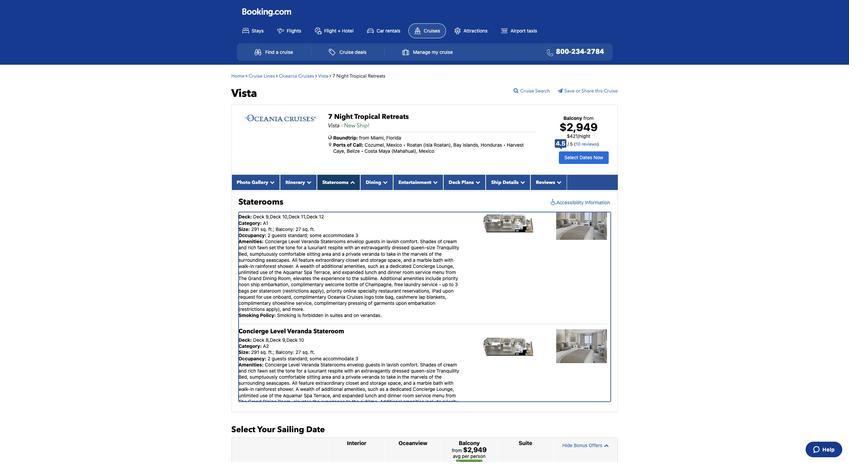 Task type: describe. For each thing, give the bounding box(es) containing it.
shades for concierge level veranda staterooms envelop guests in lavish comfort. shades of cream and rich fawn set the tone for a luxuriant respite with an extravagantly dressed queen-size tranquility bed, sumptuously comfortable sitting area and a private veranda to take in the marvels of the surrounding seascapes. all feature extraordinary closet and storage space, and a marble bath with walk-in rainforest shower. a wealth of additional amenities, such as a dedicated concierge lounge, unlimited use of the aquamar spa terrace, and expanded lunch and dinner room service menu from the grand dining room, elevates the experience to the sublime. additional amenities include priority noon ship embarkation, complimentary welcome bottle of champagne, free laundry service - up to 3 bags per stateroom (restrictions apply), priority online specialty restaurant reservations, ipad upon request for use onboard, complimentary oceania cruises logo tote bag, cashmere lap blankets, complimentary shoeshine service, complimentary pressing of garments upon embarkation (restrictions apply), and more. smoking is forbidden in suites and on verandas.
[[420, 362, 437, 368]]

dining inside dropdown button
[[366, 179, 381, 186]]

lines
[[264, 73, 275, 79]]

concierge for concierge level veranda staterooms envelop guests in lavish comfort. shades of cream and rich fawn set the tone for a luxuriant respite with an extravagantly dressed queen-size tranquility bed, sumptuously comfortable sitting area and a private veranda to take in the marvels of the surrounding seascapes. all feature extraordinary closet and storage space, and a marble bath with walk-in rainforest shower. a wealth of additional amenities, such as a dedicated concierge lounge, unlimited use of the aquamar spa terrace, and expanded lunch and dinner room service menu from the grand dining room, elevates the experience to the sublime. additional amenities include priority noon ship embarkation, complimentary welcome bottle of champagne, free laundry service - up to 3 bags per stateroom (restrictions apply), priority online specialty restaurant reservations, ipad upon request for use onboard, complimentary oceania cruises logo tote bag, cashmere lap blankets, complimentary shoeshine service, complimentary pressing of garments upon embarkation (restrictions apply), and more. smoking is forbidden in suites and on verandas.
[[265, 362, 287, 368]]

vista inside 7 night tropical retreats vista - new ship!
[[328, 122, 340, 129]]

guests inside category: a1 size: 291 sq. ft.; balcony: 27 sq. ft. occupancy: 2 guests standard; some accommodate 3 amenities:
[[272, 233, 287, 238]]

- inside 7 night tropical retreats vista - new ship!
[[341, 122, 343, 129]]

bags for concierge level veranda staterooms envelop guests in lavish comfort. shades of cream and rich fawn set the tone for a luxuriant respite with an extravagantly dressed queen-size tranquility bed, sumptuously comfortable sitting area and a private veranda to take in the marvels of the surrounding seascapes. all feature extraordinary closet and storage space, and a marble bath with walk-in rainforest shower. a wealth of additional amenities, such as a dedicated concierge lounge, unlimited use of the aquamar spa terrace, and expanded lunch and dinner room service menu from the grand dining room, elevates the experience to the sublime. additional amenities include priority noon ship embarkation, complimentary welcome bottle of champagne, free laundry service - up to 3 bags per stateroom (restrictions apply), priority online specialty restaurant reservations, ipad upon request for use onboard, complimentary oceania cruises logo tote bag, cashmere lap blankets, complimentary shoeshine service, complimentary pressing of garments upon embarkation (restrictions apply), and more. smoking policy: smoking is forbidden in suites and on verandas.
[[239, 288, 249, 294]]

cruise right the this
[[604, 88, 618, 94]]

select your sailing date
[[231, 425, 325, 436]]

7 night tropical retreats vista - new ship!
[[328, 112, 409, 129]]

10 inside concierge level veranda stateroom deck: deck 8,deck 9,deck 10
[[299, 337, 304, 343]]

is inside concierge level veranda staterooms envelop guests in lavish comfort. shades of cream and rich fawn set the tone for a luxuriant respite with an extravagantly dressed queen-size tranquility bed, sumptuously comfortable sitting area and a private veranda to take in the marvels of the surrounding seascapes. all feature extraordinary closet and storage space, and a marble bath with walk-in rainforest shower. a wealth of additional amenities, such as a dedicated concierge lounge, unlimited use of the aquamar spa terrace, and expanded lunch and dinner room service menu from the grand dining room, elevates the experience to the sublime. additional amenities include priority noon ship embarkation, complimentary welcome bottle of champagne, free laundry service - up to 3 bags per stateroom (restrictions apply), priority online specialty restaurant reservations, ipad upon request for use onboard, complimentary oceania cruises logo tote bag, cashmere lap blankets, complimentary shoeshine service, complimentary pressing of garments upon embarkation (restrictions apply), and more. smoking is forbidden in suites and on verandas.
[[298, 436, 301, 442]]

1 horizontal spatial •
[[404, 142, 406, 148]]

cruise lines
[[249, 73, 275, 79]]

date
[[306, 425, 325, 436]]

forbidden inside concierge level veranda staterooms envelop guests in lavish comfort. shades of cream and rich fawn set the tone for a luxuriant respite with an extravagantly dressed queen-size tranquility bed, sumptuously comfortable sitting area and a private veranda to take in the marvels of the surrounding seascapes. all feature extraordinary closet and storage space, and a marble bath with walk-in rainforest shower. a wealth of additional amenities, such as a dedicated concierge lounge, unlimited use of the aquamar spa terrace, and expanded lunch and dinner room service menu from the grand dining room, elevates the experience to the sublime. additional amenities include priority noon ship embarkation, complimentary welcome bottle of champagne, free laundry service - up to 3 bags per stateroom (restrictions apply), priority online specialty restaurant reservations, ipad upon request for use onboard, complimentary oceania cruises logo tote bag, cashmere lap blankets, complimentary shoeshine service, complimentary pressing of garments upon embarkation (restrictions apply), and more. smoking is forbidden in suites and on verandas.
[[302, 436, 324, 442]]

area for forbidden
[[322, 251, 331, 257]]

select          dates now link
[[559, 152, 609, 164]]

save
[[565, 88, 575, 94]]

7 night tropical retreats
[[333, 73, 386, 79]]

staterooms inside concierge level veranda staterooms envelop guests in lavish comfort. shades of cream and rich fawn set the tone for a luxuriant respite with an extravagantly dressed queen-size tranquility bed, sumptuously comfortable sitting area and a private veranda to take in the marvels of the surrounding seascapes. all feature extraordinary closet and storage space, and a marble bath with walk-in rainforest shower. a wealth of additional amenities, such as a dedicated concierge lounge, unlimited use of the aquamar spa terrace, and expanded lunch and dinner room service menu from the grand dining room, elevates the experience to the sublime. additional amenities include priority noon ship embarkation, complimentary welcome bottle of champagne, free laundry service - up to 3 bags per stateroom (restrictions apply), priority online specialty restaurant reservations, ipad upon request for use onboard, complimentary oceania cruises logo tote bag, cashmere lap blankets, complimentary shoeshine service, complimentary pressing of garments upon embarkation (restrictions apply), and more. smoking is forbidden in suites and on verandas.
[[321, 362, 346, 368]]

cream for concierge level veranda staterooms envelop guests in lavish comfort. shades of cream and rich fawn set the tone for a luxuriant respite with an extravagantly dressed queen-size tranquility bed, sumptuously comfortable sitting area and a private veranda to take in the marvels of the surrounding seascapes. all feature extraordinary closet and storage space, and a marble bath with walk-in rainforest shower. a wealth of additional amenities, such as a dedicated concierge lounge, unlimited use of the aquamar spa terrace, and expanded lunch and dinner room service menu from the grand dining room, elevates the experience to the sublime. additional amenities include priority noon ship embarkation, complimentary welcome bottle of champagne, free laundry service - up to 3 bags per stateroom (restrictions apply), priority online specialty restaurant reservations, ipad upon request for use onboard, complimentary oceania cruises logo tote bag, cashmere lap blankets, complimentary shoeshine service, complimentary pressing of garments upon embarkation (restrictions apply), and more. smoking is forbidden in suites and on verandas.
[[444, 362, 457, 368]]

embarkation, for is
[[261, 405, 290, 411]]

bag, for and
[[385, 294, 395, 300]]

bag, for verandas.
[[385, 418, 395, 423]]

cruise for cruise deals
[[340, 49, 354, 55]]

gallery
[[252, 179, 268, 186]]

roundtrip: from miami, florida
[[333, 135, 401, 141]]

stays link
[[237, 24, 269, 38]]

a inside navigation
[[276, 49, 279, 55]]

occupancy: for a1
[[239, 233, 267, 238]]

surrounding for concierge level veranda staterooms envelop guests in lavish comfort. shades of cream and rich fawn set the tone for a luxuriant respite with an extravagantly dressed queen-size tranquility bed, sumptuously comfortable sitting area and a private veranda to take in the marvels of the surrounding seascapes. all feature extraordinary closet and storage space, and a marble bath with walk-in rainforest shower. a wealth of additional amenities, such as a dedicated concierge lounge, unlimited use of the aquamar spa terrace, and expanded lunch and dinner room service menu from the grand dining room, elevates the experience to the sublime. additional amenities include priority noon ship embarkation, complimentary welcome bottle of champagne, free laundry service - up to 3 bags per stateroom (restrictions apply), priority online specialty restaurant reservations, ipad upon request for use onboard, complimentary oceania cruises logo tote bag, cashmere lap blankets, complimentary shoeshine service, complimentary pressing of garments upon embarkation (restrictions apply), and more. smoking policy: smoking is forbidden in suites and on verandas.
[[239, 257, 265, 263]]

balcony: for a2
[[276, 350, 294, 356]]

/ inside 4.5 / 5 ( 10 reviews )
[[568, 141, 569, 147]]

suites inside concierge level veranda staterooms envelop guests in lavish comfort. shades of cream and rich fawn set the tone for a luxuriant respite with an extravagantly dressed queen-size tranquility bed, sumptuously comfortable sitting area and a private veranda to take in the marvels of the surrounding seascapes. all feature extraordinary closet and storage space, and a marble bath with walk-in rainforest shower. a wealth of additional amenities, such as a dedicated concierge lounge, unlimited use of the aquamar spa terrace, and expanded lunch and dinner room service menu from the grand dining room, elevates the experience to the sublime. additional amenities include priority noon ship embarkation, complimentary welcome bottle of champagne, free laundry service - up to 3 bags per stateroom (restrictions apply), priority online specialty restaurant reservations, ipad upon request for use onboard, complimentary oceania cruises logo tote bag, cashmere lap blankets, complimentary shoeshine service, complimentary pressing of garments upon embarkation (restrictions apply), and more. smoking is forbidden in suites and on verandas.
[[330, 436, 343, 442]]

queen- for concierge level veranda staterooms envelop guests in lavish comfort. shades of cream and rich fawn set the tone for a luxuriant respite with an extravagantly dressed queen-size tranquility bed, sumptuously comfortable sitting area and a private veranda to take in the marvels of the surrounding seascapes. all feature extraordinary closet and storage space, and a marble bath with walk-in rainforest shower. a wealth of additional amenities, such as a dedicated concierge lounge, unlimited use of the aquamar spa terrace, and expanded lunch and dinner room service menu from the grand dining room, elevates the experience to the sublime. additional amenities include priority noon ship embarkation, complimentary welcome bottle of champagne, free laundry service - up to 3 bags per stateroom (restrictions apply), priority online specialty restaurant reservations, ipad upon request for use onboard, complimentary oceania cruises logo tote bag, cashmere lap blankets, complimentary shoeshine service, complimentary pressing of garments upon embarkation (restrictions apply), and more. smoking policy: smoking is forbidden in suites and on verandas.
[[411, 245, 427, 251]]

staterooms button
[[317, 175, 361, 190]]

luxuriant for forbidden
[[308, 245, 327, 251]]

800-234-2784 link
[[544, 47, 605, 57]]

bed, for concierge level veranda staterooms envelop guests in lavish comfort. shades of cream and rich fawn set the tone for a luxuriant respite with an extravagantly dressed queen-size tranquility bed, sumptuously comfortable sitting area and a private veranda to take in the marvels of the surrounding seascapes. all feature extraordinary closet and storage space, and a marble bath with walk-in rainforest shower. a wealth of additional amenities, such as a dedicated concierge lounge, unlimited use of the aquamar spa terrace, and expanded lunch and dinner room service menu from the grand dining room, elevates the experience to the sublime. additional amenities include priority noon ship embarkation, complimentary welcome bottle of champagne, free laundry service - up to 3 bags per stateroom (restrictions apply), priority online specialty restaurant reservations, ipad upon request for use onboard, complimentary oceania cruises logo tote bag, cashmere lap blankets, complimentary shoeshine service, complimentary pressing of garments upon embarkation (restrictions apply), and more. smoking policy: smoking is forbidden in suites and on verandas.
[[239, 251, 249, 257]]

tropical for 7 night tropical retreats vista - new ship!
[[354, 112, 380, 121]]

tone for concierge level veranda staterooms envelop guests in lavish comfort. shades of cream and rich fawn set the tone for a luxuriant respite with an extravagantly dressed queen-size tranquility bed, sumptuously comfortable sitting area and a private veranda to take in the marvels of the surrounding seascapes. all feature extraordinary closet and storage space, and a marble bath with walk-in rainforest shower. a wealth of additional amenities, such as a dedicated concierge lounge, unlimited use of the aquamar spa terrace, and expanded lunch and dinner room service menu from the grand dining room, elevates the experience to the sublime. additional amenities include priority noon ship embarkation, complimentary welcome bottle of champagne, free laundry service - up to 3 bags per stateroom (restrictions apply), priority online specialty restaurant reservations, ipad upon request for use onboard, complimentary oceania cruises logo tote bag, cashmere lap blankets, complimentary shoeshine service, complimentary pressing of garments upon embarkation (restrictions apply), and more. smoking policy: smoking is forbidden in suites and on verandas.
[[286, 245, 295, 251]]

cruise deals link
[[322, 45, 374, 59]]

expanded for verandas.
[[342, 393, 364, 399]]

service, for forbidden
[[296, 424, 313, 430]]

chevron down image for photo gallery
[[268, 180, 275, 185]]

such for and
[[368, 263, 378, 269]]

size: for category: a1 size: 291 sq. ft.; balcony: 27 sq. ft. occupancy: 2 guests standard; some accommodate 3 amenities:
[[239, 226, 250, 232]]

home link
[[231, 73, 245, 79]]

9,deck inside concierge level veranda stateroom deck: deck 9,deck 10,deck 11,deck 12
[[266, 214, 281, 220]]

laundry for and
[[404, 282, 421, 288]]

honduras
[[481, 142, 502, 148]]

shades for concierge level veranda staterooms envelop guests in lavish comfort. shades of cream and rich fawn set the tone for a luxuriant respite with an extravagantly dressed queen-size tranquility bed, sumptuously comfortable sitting area and a private veranda to take in the marvels of the surrounding seascapes. all feature extraordinary closet and storage space, and a marble bath with walk-in rainforest shower. a wealth of additional amenities, such as a dedicated concierge lounge, unlimited use of the aquamar spa terrace, and expanded lunch and dinner room service menu from the grand dining room, elevates the experience to the sublime. additional amenities include priority noon ship embarkation, complimentary welcome bottle of champagne, free laundry service - up to 3 bags per stateroom (restrictions apply), priority online specialty restaurant reservations, ipad upon request for use onboard, complimentary oceania cruises logo tote bag, cashmere lap blankets, complimentary shoeshine service, complimentary pressing of garments upon embarkation (restrictions apply), and more. smoking policy: smoking is forbidden in suites and on verandas.
[[420, 239, 437, 245]]

)
[[598, 141, 599, 147]]

person
[[471, 454, 486, 460]]

harvest caye, belize
[[333, 142, 524, 154]]

entertainment
[[399, 179, 432, 186]]

embarkation for concierge level veranda staterooms envelop guests in lavish comfort. shades of cream and rich fawn set the tone for a luxuriant respite with an extravagantly dressed queen-size tranquility bed, sumptuously comfortable sitting area and a private veranda to take in the marvels of the surrounding seascapes. all feature extraordinary closet and storage space, and a marble bath with walk-in rainforest shower. a wealth of additional amenities, such as a dedicated concierge lounge, unlimited use of the aquamar spa terrace, and expanded lunch and dinner room service menu from the grand dining room, elevates the experience to the sublime. additional amenities include priority noon ship embarkation, complimentary welcome bottle of champagne, free laundry service - up to 3 bags per stateroom (restrictions apply), priority online specialty restaurant reservations, ipad upon request for use onboard, complimentary oceania cruises logo tote bag, cashmere lap blankets, complimentary shoeshine service, complimentary pressing of garments upon embarkation (restrictions apply), and more. smoking is forbidden in suites and on verandas.
[[408, 424, 436, 430]]

search
[[536, 88, 550, 94]]

cozumel, mexico • roatan (isla roatan), bay islands, honduras •
[[365, 142, 506, 148]]

veranda for concierge level veranda staterooms envelop guests in lavish comfort. shades of cream and rich fawn set the tone for a luxuriant respite with an extravagantly dressed queen-size tranquility bed, sumptuously comfortable sitting area and a private veranda to take in the marvels of the surrounding seascapes. all feature extraordinary closet and storage space, and a marble bath with walk-in rainforest shower. a wealth of additional amenities, such as a dedicated concierge lounge, unlimited use of the aquamar spa terrace, and expanded lunch and dinner room service menu from the grand dining room, elevates the experience to the sublime. additional amenities include priority noon ship embarkation, complimentary welcome bottle of champagne, free laundry service - up to 3 bags per stateroom (restrictions apply), priority online specialty restaurant reservations, ipad upon request for use onboard, complimentary oceania cruises logo tote bag, cashmere lap blankets, complimentary shoeshine service, complimentary pressing of garments upon embarkation (restrictions apply), and more. smoking is forbidden in suites and on verandas.
[[301, 362, 319, 368]]

8,deck
[[266, 337, 281, 343]]

0 vertical spatial vista
[[318, 73, 329, 79]]

deck for concierge level veranda stateroom deck: deck 8,deck 9,deck 10
[[253, 337, 265, 343]]

oceanview
[[399, 441, 428, 447]]

/ inside balcony from $2,949 $421 / night
[[578, 133, 580, 139]]

3 inside category: a1 size: 291 sq. ft.; balcony: 27 sq. ft. occupancy: 2 guests standard; some accommodate 3 amenities:
[[356, 233, 358, 238]]

chevron down image for entertainment
[[432, 180, 438, 185]]

extraordinary for forbidden
[[316, 257, 345, 263]]

find a cruise link
[[247, 45, 301, 59]]

(
[[574, 141, 576, 147]]

$2,949 for from
[[463, 446, 487, 454]]

noon for concierge level veranda staterooms envelop guests in lavish comfort. shades of cream and rich fawn set the tone for a luxuriant respite with an extravagantly dressed queen-size tranquility bed, sumptuously comfortable sitting area and a private veranda to take in the marvels of the surrounding seascapes. all feature extraordinary closet and storage space, and a marble bath with walk-in rainforest shower. a wealth of additional amenities, such as a dedicated concierge lounge, unlimited use of the aquamar spa terrace, and expanded lunch and dinner room service menu from the grand dining room, elevates the experience to the sublime. additional amenities include priority noon ship embarkation, complimentary welcome bottle of champagne, free laundry service - up to 3 bags per stateroom (restrictions apply), priority online specialty restaurant reservations, ipad upon request for use onboard, complimentary oceania cruises logo tote bag, cashmere lap blankets, complimentary shoeshine service, complimentary pressing of garments upon embarkation (restrictions apply), and more. smoking policy: smoking is forbidden in suites and on verandas.
[[239, 282, 250, 288]]

oceania cruises
[[279, 73, 314, 79]]

comfortable for concierge level veranda staterooms envelop guests in lavish comfort. shades of cream and rich fawn set the tone for a luxuriant respite with an extravagantly dressed queen-size tranquility bed, sumptuously comfortable sitting area and a private veranda to take in the marvels of the surrounding seascapes. all feature extraordinary closet and storage space, and a marble bath with walk-in rainforest shower. a wealth of additional amenities, such as a dedicated concierge lounge, unlimited use of the aquamar spa terrace, and expanded lunch and dinner room service menu from the grand dining room, elevates the experience to the sublime. additional amenities include priority noon ship embarkation, complimentary welcome bottle of champagne, free laundry service - up to 3 bags per stateroom (restrictions apply), priority online specialty restaurant reservations, ipad upon request for use onboard, complimentary oceania cruises logo tote bag, cashmere lap blankets, complimentary shoeshine service, complimentary pressing of garments upon embarkation (restrictions apply), and more. smoking is forbidden in suites and on verandas.
[[279, 374, 306, 380]]

queen- for concierge level veranda staterooms envelop guests in lavish comfort. shades of cream and rich fawn set the tone for a luxuriant respite with an extravagantly dressed queen-size tranquility bed, sumptuously comfortable sitting area and a private veranda to take in the marvels of the surrounding seascapes. all feature extraordinary closet and storage space, and a marble bath with walk-in rainforest shower. a wealth of additional amenities, such as a dedicated concierge lounge, unlimited use of the aquamar spa terrace, and expanded lunch and dinner room service menu from the grand dining room, elevates the experience to the sublime. additional amenities include priority noon ship embarkation, complimentary welcome bottle of champagne, free laundry service - up to 3 bags per stateroom (restrictions apply), priority online specialty restaurant reservations, ipad upon request for use onboard, complimentary oceania cruises logo tote bag, cashmere lap blankets, complimentary shoeshine service, complimentary pressing of garments upon embarkation (restrictions apply), and more. smoking is forbidden in suites and on verandas.
[[411, 368, 427, 374]]

level for concierge level veranda stateroom deck: deck 9,deck 10,deck 11,deck 12
[[270, 204, 286, 213]]

tranquility for concierge level veranda staterooms envelop guests in lavish comfort. shades of cream and rich fawn set the tone for a luxuriant respite with an extravagantly dressed queen-size tranquility bed, sumptuously comfortable sitting area and a private veranda to take in the marvels of the surrounding seascapes. all feature extraordinary closet and storage space, and a marble bath with walk-in rainforest shower. a wealth of additional amenities, such as a dedicated concierge lounge, unlimited use of the aquamar spa terrace, and expanded lunch and dinner room service menu from the grand dining room, elevates the experience to the sublime. additional amenities include priority noon ship embarkation, complimentary welcome bottle of champagne, free laundry service - up to 3 bags per stateroom (restrictions apply), priority online specialty restaurant reservations, ipad upon request for use onboard, complimentary oceania cruises logo tote bag, cashmere lap blankets, complimentary shoeshine service, complimentary pressing of garments upon embarkation (restrictions apply), and more. smoking policy: smoking is forbidden in suites and on verandas.
[[437, 245, 460, 251]]

accessibility information link
[[549, 199, 610, 206]]

deck plans button
[[444, 175, 486, 190]]

costa
[[365, 148, 378, 154]]

chevron down image for reviews
[[555, 180, 562, 185]]

terrace, for suites
[[314, 393, 332, 399]]

aquamar for smoking
[[283, 270, 303, 275]]

veranda for concierge level veranda stateroom deck: deck 8,deck 9,deck 10
[[287, 327, 312, 336]]

sailing
[[277, 425, 304, 436]]

seascapes. for concierge level veranda staterooms envelop guests in lavish comfort. shades of cream and rich fawn set the tone for a luxuriant respite with an extravagantly dressed queen-size tranquility bed, sumptuously comfortable sitting area and a private veranda to take in the marvels of the surrounding seascapes. all feature extraordinary closet and storage space, and a marble bath with walk-in rainforest shower. a wealth of additional amenities, such as a dedicated concierge lounge, unlimited use of the aquamar spa terrace, and expanded lunch and dinner room service menu from the grand dining room, elevates the experience to the sublime. additional amenities include priority noon ship embarkation, complimentary welcome bottle of champagne, free laundry service - up to 3 bags per stateroom (restrictions apply), priority online specialty restaurant reservations, ipad upon request for use onboard, complimentary oceania cruises logo tote bag, cashmere lap blankets, complimentary shoeshine service, complimentary pressing of garments upon embarkation (restrictions apply), and more. smoking policy: smoking is forbidden in suites and on verandas.
[[266, 257, 291, 263]]

flight + hotel link
[[309, 24, 359, 38]]

per inside balcony from $2,949 avg per person
[[462, 454, 469, 460]]

cruise for cruise search
[[521, 88, 534, 94]]

champagne, for and
[[365, 282, 393, 288]]

walk- for concierge level veranda staterooms envelop guests in lavish comfort. shades of cream and rich fawn set the tone for a luxuriant respite with an extravagantly dressed queen-size tranquility bed, sumptuously comfortable sitting area and a private veranda to take in the marvels of the surrounding seascapes. all feature extraordinary closet and storage space, and a marble bath with walk-in rainforest shower. a wealth of additional amenities, such as a dedicated concierge lounge, unlimited use of the aquamar spa terrace, and expanded lunch and dinner room service menu from the grand dining room, elevates the experience to the sublime. additional amenities include priority noon ship embarkation, complimentary welcome bottle of champagne, free laundry service - up to 3 bags per stateroom (restrictions apply), priority online specialty restaurant reservations, ipad upon request for use onboard, complimentary oceania cruises logo tote bag, cashmere lap blankets, complimentary shoeshine service, complimentary pressing of garments upon embarkation (restrictions apply), and more. smoking policy: smoking is forbidden in suites and on verandas.
[[239, 263, 250, 269]]

amenities: for category: a1 size: 291 sq. ft.; balcony: 27 sq. ft. occupancy: 2 guests standard; some accommodate 3 amenities:
[[239, 239, 264, 245]]

or
[[576, 88, 581, 94]]

offers
[[589, 443, 603, 449]]

the for concierge level veranda staterooms envelop guests in lavish comfort. shades of cream and rich fawn set the tone for a luxuriant respite with an extravagantly dressed queen-size tranquility bed, sumptuously comfortable sitting area and a private veranda to take in the marvels of the surrounding seascapes. all feature extraordinary closet and storage space, and a marble bath with walk-in rainforest shower. a wealth of additional amenities, such as a dedicated concierge lounge, unlimited use of the aquamar spa terrace, and expanded lunch and dinner room service menu from the grand dining room, elevates the experience to the sublime. additional amenities include priority noon ship embarkation, complimentary welcome bottle of champagne, free laundry service - up to 3 bags per stateroom (restrictions apply), priority online specialty restaurant reservations, ipad upon request for use onboard, complimentary oceania cruises logo tote bag, cashmere lap blankets, complimentary shoeshine service, complimentary pressing of garments upon embarkation (restrictions apply), and more. smoking is forbidden in suites and on verandas.
[[239, 399, 247, 405]]

smoking right "policy:"
[[277, 313, 296, 319]]

new
[[344, 122, 356, 129]]

cream for concierge level veranda staterooms envelop guests in lavish comfort. shades of cream and rich fawn set the tone for a luxuriant respite with an extravagantly dressed queen-size tranquility bed, sumptuously comfortable sitting area and a private veranda to take in the marvels of the surrounding seascapes. all feature extraordinary closet and storage space, and a marble bath with walk-in rainforest shower. a wealth of additional amenities, such as a dedicated concierge lounge, unlimited use of the aquamar spa terrace, and expanded lunch and dinner room service menu from the grand dining room, elevates the experience to the sublime. additional amenities include priority noon ship embarkation, complimentary welcome bottle of champagne, free laundry service - up to 3 bags per stateroom (restrictions apply), priority online specialty restaurant reservations, ipad upon request for use onboard, complimentary oceania cruises logo tote bag, cashmere lap blankets, complimentary shoeshine service, complimentary pressing of garments upon embarkation (restrictions apply), and more. smoking policy: smoking is forbidden in suites and on verandas.
[[444, 239, 457, 245]]

concierge level veranda stateroom deck: deck 9,deck 10,deck 11,deck 12
[[239, 204, 344, 220]]

(mahahual),
[[392, 148, 418, 154]]

stateroom for concierge level veranda stateroom deck: deck 9,deck 10,deck 11,deck 12
[[314, 204, 344, 213]]

manage
[[413, 49, 431, 55]]

dinner for verandas.
[[388, 393, 402, 399]]

deals
[[355, 49, 367, 55]]

florida
[[386, 135, 401, 141]]

standard; for a2
[[288, 356, 309, 362]]

from inside concierge level veranda staterooms envelop guests in lavish comfort. shades of cream and rich fawn set the tone for a luxuriant respite with an extravagantly dressed queen-size tranquility bed, sumptuously comfortable sitting area and a private veranda to take in the marvels of the surrounding seascapes. all feature extraordinary closet and storage space, and a marble bath with walk-in rainforest shower. a wealth of additional amenities, such as a dedicated concierge lounge, unlimited use of the aquamar spa terrace, and expanded lunch and dinner room service menu from the grand dining room, elevates the experience to the sublime. additional amenities include priority noon ship embarkation, complimentary welcome bottle of champagne, free laundry service - up to 3 bags per stateroom (restrictions apply), priority online specialty restaurant reservations, ipad upon request for use onboard, complimentary oceania cruises logo tote bag, cashmere lap blankets, complimentary shoeshine service, complimentary pressing of garments upon embarkation (restrictions apply), and more. smoking is forbidden in suites and on verandas.
[[446, 393, 456, 399]]

closet for verandas.
[[346, 381, 359, 386]]

my
[[432, 49, 439, 55]]

staterooms inside staterooms dropdown button
[[322, 179, 349, 186]]

cruise search
[[521, 88, 550, 94]]

angle right image for cruises
[[316, 73, 317, 78]]

sq. down the 11,deck
[[303, 226, 309, 232]]

more. for forbidden
[[292, 430, 305, 436]]

airport taxis link
[[496, 24, 543, 38]]

car rentals link
[[362, 24, 406, 38]]

for up "policy:"
[[257, 294, 263, 300]]

verandas. inside concierge level veranda staterooms envelop guests in lavish comfort. shades of cream and rich fawn set the tone for a luxuriant respite with an extravagantly dressed queen-size tranquility bed, sumptuously comfortable sitting area and a private veranda to take in the marvels of the surrounding seascapes. all feature extraordinary closet and storage space, and a marble bath with walk-in rainforest shower. a wealth of additional amenities, such as a dedicated concierge lounge, unlimited use of the aquamar spa terrace, and expanded lunch and dinner room service menu from the grand dining room, elevates the experience to the sublime. additional amenities include priority noon ship embarkation, complimentary welcome bottle of champagne, free laundry service - up to 3 bags per stateroom (restrictions apply), priority online specialty restaurant reservations, ipad upon request for use onboard, complimentary oceania cruises logo tote bag, cashmere lap blankets, complimentary shoeshine service, complimentary pressing of garments upon embarkation (restrictions apply), and more. smoking policy: smoking is forbidden in suites and on verandas.
[[361, 313, 382, 319]]

photo
[[237, 179, 251, 186]]

hide bonus offers
[[563, 443, 603, 449]]

2 horizontal spatial •
[[504, 142, 506, 148]]

an for and
[[355, 245, 360, 251]]

1 vertical spatial vista
[[231, 86, 257, 101]]

3 inside category: a2 size: 291 sq. ft.; balcony: 27 sq. ft. occupancy: 2 guests standard; some accommodate 3 amenities:
[[356, 356, 358, 362]]

category: for category: a1 size: 291 sq. ft.; balcony: 27 sq. ft. occupancy: 2 guests standard; some accommodate 3 amenities:
[[239, 220, 262, 226]]

veranda for and
[[362, 251, 380, 257]]

cruises link
[[409, 23, 446, 38]]

staterooms inside concierge level veranda staterooms envelop guests in lavish comfort. shades of cream and rich fawn set the tone for a luxuriant respite with an extravagantly dressed queen-size tranquility bed, sumptuously comfortable sitting area and a private veranda to take in the marvels of the surrounding seascapes. all feature extraordinary closet and storage space, and a marble bath with walk-in rainforest shower. a wealth of additional amenities, such as a dedicated concierge lounge, unlimited use of the aquamar spa terrace, and expanded lunch and dinner room service menu from the grand dining room, elevates the experience to the sublime. additional amenities include priority noon ship embarkation, complimentary welcome bottle of champagne, free laundry service - up to 3 bags per stateroom (restrictions apply), priority online specialty restaurant reservations, ipad upon request for use onboard, complimentary oceania cruises logo tote bag, cashmere lap blankets, complimentary shoeshine service, complimentary pressing of garments upon embarkation (restrictions apply), and more. smoking policy: smoking is forbidden in suites and on verandas.
[[321, 239, 346, 245]]

booking.com home image
[[242, 8, 291, 17]]

veranda for concierge level veranda staterooms envelop guests in lavish comfort. shades of cream and rich fawn set the tone for a luxuriant respite with an extravagantly dressed queen-size tranquility bed, sumptuously comfortable sitting area and a private veranda to take in the marvels of the surrounding seascapes. all feature extraordinary closet and storage space, and a marble bath with walk-in rainforest shower. a wealth of additional amenities, such as a dedicated concierge lounge, unlimited use of the aquamar spa terrace, and expanded lunch and dinner room service menu from the grand dining room, elevates the experience to the sublime. additional amenities include priority noon ship embarkation, complimentary welcome bottle of champagne, free laundry service - up to 3 bags per stateroom (restrictions apply), priority online specialty restaurant reservations, ipad upon request for use onboard, complimentary oceania cruises logo tote bag, cashmere lap blankets, complimentary shoeshine service, complimentary pressing of garments upon embarkation (restrictions apply), and more. smoking policy: smoking is forbidden in suites and on verandas.
[[301, 239, 319, 245]]

ship!
[[357, 122, 370, 129]]

itinerary
[[286, 179, 305, 186]]

cruise search link
[[514, 88, 557, 94]]

11,deck
[[301, 214, 318, 220]]

for down category: a2 size: 291 sq. ft.; balcony: 27 sq. ft. occupancy: 2 guests standard; some accommodate 3 amenities:
[[297, 368, 303, 374]]

travel menu navigation
[[237, 43, 613, 61]]

tote for and
[[375, 294, 384, 300]]

verandas. inside concierge level veranda staterooms envelop guests in lavish comfort. shades of cream and rich fawn set the tone for a luxuriant respite with an extravagantly dressed queen-size tranquility bed, sumptuously comfortable sitting area and a private veranda to take in the marvels of the surrounding seascapes. all feature extraordinary closet and storage space, and a marble bath with walk-in rainforest shower. a wealth of additional amenities, such as a dedicated concierge lounge, unlimited use of the aquamar spa terrace, and expanded lunch and dinner room service menu from the grand dining room, elevates the experience to the sublime. additional amenities include priority noon ship embarkation, complimentary welcome bottle of champagne, free laundry service - up to 3 bags per stateroom (restrictions apply), priority online specialty restaurant reservations, ipad upon request for use onboard, complimentary oceania cruises logo tote bag, cashmere lap blankets, complimentary shoeshine service, complimentary pressing of garments upon embarkation (restrictions apply), and more. smoking is forbidden in suites and on verandas.
[[361, 436, 382, 442]]

reservations, for concierge level veranda staterooms envelop guests in lavish comfort. shades of cream and rich fawn set the tone for a luxuriant respite with an extravagantly dressed queen-size tranquility bed, sumptuously comfortable sitting area and a private veranda to take in the marvels of the surrounding seascapes. all feature extraordinary closet and storage space, and a marble bath with walk-in rainforest shower. a wealth of additional amenities, such as a dedicated concierge lounge, unlimited use of the aquamar spa terrace, and expanded lunch and dinner room service menu from the grand dining room, elevates the experience to the sublime. additional amenities include priority noon ship embarkation, complimentary welcome bottle of champagne, free laundry service - up to 3 bags per stateroom (restrictions apply), priority online specialty restaurant reservations, ipad upon request for use onboard, complimentary oceania cruises logo tote bag, cashmere lap blankets, complimentary shoeshine service, complimentary pressing of garments upon embarkation (restrictions apply), and more. smoking policy: smoking is forbidden in suites and on verandas.
[[403, 288, 431, 294]]

balcony from $2,949 $421 / night
[[560, 115, 598, 139]]

this
[[595, 88, 603, 94]]

recommended image
[[456, 460, 483, 463]]

0 horizontal spatial •
[[361, 148, 364, 154]]

pressing for verandas.
[[348, 424, 367, 430]]

map marker image
[[329, 142, 332, 147]]

sumptuously for concierge level veranda staterooms envelop guests in lavish comfort. shades of cream and rich fawn set the tone for a luxuriant respite with an extravagantly dressed queen-size tranquility bed, sumptuously comfortable sitting area and a private veranda to take in the marvels of the surrounding seascapes. all feature extraordinary closet and storage space, and a marble bath with walk-in rainforest shower. a wealth of additional amenities, such as a dedicated concierge lounge, unlimited use of the aquamar spa terrace, and expanded lunch and dinner room service menu from the grand dining room, elevates the experience to the sublime. additional amenities include priority noon ship embarkation, complimentary welcome bottle of champagne, free laundry service - up to 3 bags per stateroom (restrictions apply), priority online specialty restaurant reservations, ipad upon request for use onboard, complimentary oceania cruises logo tote bag, cashmere lap blankets, complimentary shoeshine service, complimentary pressing of garments upon embarkation (restrictions apply), and more. smoking is forbidden in suites and on verandas.
[[250, 374, 278, 380]]

10 inside 4.5 / 5 ( 10 reviews )
[[576, 141, 581, 147]]

luxuriant for suites
[[308, 368, 327, 374]]

bottle for verandas.
[[346, 405, 359, 411]]

level for concierge level veranda staterooms envelop guests in lavish comfort. shades of cream and rich fawn set the tone for a luxuriant respite with an extravagantly dressed queen-size tranquility bed, sumptuously comfortable sitting area and a private veranda to take in the marvels of the surrounding seascapes. all feature extraordinary closet and storage space, and a marble bath with walk-in rainforest shower. a wealth of additional amenities, such as a dedicated concierge lounge, unlimited use of the aquamar spa terrace, and expanded lunch and dinner room service menu from the grand dining room, elevates the experience to the sublime. additional amenities include priority noon ship embarkation, complimentary welcome bottle of champagne, free laundry service - up to 3 bags per stateroom (restrictions apply), priority online specialty restaurant reservations, ipad upon request for use onboard, complimentary oceania cruises logo tote bag, cashmere lap blankets, complimentary shoeshine service, complimentary pressing of garments upon embarkation (restrictions apply), and more. smoking is forbidden in suites and on verandas.
[[289, 362, 300, 368]]

policy:
[[260, 313, 276, 319]]

ship
[[491, 179, 502, 186]]

interior
[[347, 441, 367, 447]]

retreats for 7 night tropical retreats
[[368, 73, 386, 79]]

7 for 7 night tropical retreats vista - new ship!
[[328, 112, 333, 121]]

home
[[231, 73, 245, 79]]

guests inside concierge level veranda staterooms envelop guests in lavish comfort. shades of cream and rich fawn set the tone for a luxuriant respite with an extravagantly dressed queen-size tranquility bed, sumptuously comfortable sitting area and a private veranda to take in the marvels of the surrounding seascapes. all feature extraordinary closet and storage space, and a marble bath with walk-in rainforest shower. a wealth of additional amenities, such as a dedicated concierge lounge, unlimited use of the aquamar spa terrace, and expanded lunch and dinner room service menu from the grand dining room, elevates the experience to the sublime. additional amenities include priority noon ship embarkation, complimentary welcome bottle of champagne, free laundry service - up to 3 bags per stateroom (restrictions apply), priority online specialty restaurant reservations, ipad upon request for use onboard, complimentary oceania cruises logo tote bag, cashmere lap blankets, complimentary shoeshine service, complimentary pressing of garments upon embarkation (restrictions apply), and more. smoking policy: smoking is forbidden in suites and on verandas.
[[366, 239, 380, 245]]

aquamar for forbidden
[[283, 393, 303, 399]]

(isla
[[424, 142, 433, 148]]

islands,
[[463, 142, 480, 148]]

ft.; for a1
[[268, 226, 275, 232]]

roatan
[[407, 142, 422, 148]]

accessibility information
[[557, 200, 610, 205]]

for down category: a1 size: 291 sq. ft.; balcony: 27 sq. ft. occupancy: 2 guests standard; some accommodate 3 amenities:
[[297, 245, 303, 251]]

caye,
[[333, 148, 346, 154]]

avg
[[453, 454, 461, 460]]

attractions link
[[449, 24, 493, 38]]

bonus
[[574, 443, 588, 449]]

guests inside category: a2 size: 291 sq. ft.; balcony: 27 sq. ft. occupancy: 2 guests standard; some accommodate 3 amenities:
[[272, 356, 287, 362]]

forbidden inside concierge level veranda staterooms envelop guests in lavish comfort. shades of cream and rich fawn set the tone for a luxuriant respite with an extravagantly dressed queen-size tranquility bed, sumptuously comfortable sitting area and a private veranda to take in the marvels of the surrounding seascapes. all feature extraordinary closet and storage space, and a marble bath with walk-in rainforest shower. a wealth of additional amenities, such as a dedicated concierge lounge, unlimited use of the aquamar spa terrace, and expanded lunch and dinner room service menu from the grand dining room, elevates the experience to the sublime. additional amenities include priority noon ship embarkation, complimentary welcome bottle of champagne, free laundry service - up to 3 bags per stateroom (restrictions apply), priority online specialty restaurant reservations, ipad upon request for use onboard, complimentary oceania cruises logo tote bag, cashmere lap blankets, complimentary shoeshine service, complimentary pressing of garments upon embarkation (restrictions apply), and more. smoking policy: smoking is forbidden in suites and on verandas.
[[302, 313, 324, 319]]

concierge level veranda staterooms envelop guests in lavish comfort. shades of cream and rich fawn set the tone for a luxuriant respite with an extravagantly dressed queen-size tranquility bed, sumptuously comfortable sitting area and a private veranda to take in the marvels of the surrounding seascapes. all feature extraordinary closet and storage space, and a marble bath with walk-in rainforest shower. a wealth of additional amenities, such as a dedicated concierge lounge, unlimited use of the aquamar spa terrace, and expanded lunch and dinner room service menu from the grand dining room, elevates the experience to the sublime. additional amenities include priority noon ship embarkation, complimentary welcome bottle of champagne, free laundry service - up to 3 bags per stateroom (restrictions apply), priority online specialty restaurant reservations, ipad upon request for use onboard, complimentary oceania cruises logo tote bag, cashmere lap blankets, complimentary shoeshine service, complimentary pressing of garments upon embarkation (restrictions apply), and more. smoking policy: smoking is forbidden in suites and on verandas.
[[239, 239, 460, 319]]

+
[[338, 28, 341, 33]]

accessibility
[[557, 200, 584, 205]]

wealth for smoking
[[300, 263, 315, 269]]

3 angle right image from the left
[[330, 73, 332, 78]]

menu for concierge level veranda staterooms envelop guests in lavish comfort. shades of cream and rich fawn set the tone for a luxuriant respite with an extravagantly dressed queen-size tranquility bed, sumptuously comfortable sitting area and a private veranda to take in the marvels of the surrounding seascapes. all feature extraordinary closet and storage space, and a marble bath with walk-in rainforest shower. a wealth of additional amenities, such as a dedicated concierge lounge, unlimited use of the aquamar spa terrace, and expanded lunch and dinner room service menu from the grand dining room, elevates the experience to the sublime. additional amenities include priority noon ship embarkation, complimentary welcome bottle of champagne, free laundry service - up to 3 bags per stateroom (restrictions apply), priority online specialty restaurant reservations, ipad upon request for use onboard, complimentary oceania cruises logo tote bag, cashmere lap blankets, complimentary shoeshine service, complimentary pressing of garments upon embarkation (restrictions apply), and more. smoking policy: smoking is forbidden in suites and on verandas.
[[433, 270, 445, 275]]

save or share this cruise
[[565, 88, 618, 94]]

stays
[[252, 28, 264, 33]]

is inside concierge level veranda staterooms envelop guests in lavish comfort. shades of cream and rich fawn set the tone for a luxuriant respite with an extravagantly dressed queen-size tranquility bed, sumptuously comfortable sitting area and a private veranda to take in the marvels of the surrounding seascapes. all feature extraordinary closet and storage space, and a marble bath with walk-in rainforest shower. a wealth of additional amenities, such as a dedicated concierge lounge, unlimited use of the aquamar spa terrace, and expanded lunch and dinner room service menu from the grand dining room, elevates the experience to the sublime. additional amenities include priority noon ship embarkation, complimentary welcome bottle of champagne, free laundry service - up to 3 bags per stateroom (restrictions apply), priority online specialty restaurant reservations, ipad upon request for use onboard, complimentary oceania cruises logo tote bag, cashmere lap blankets, complimentary shoeshine service, complimentary pressing of garments upon embarkation (restrictions apply), and more. smoking policy: smoking is forbidden in suites and on verandas.
[[298, 313, 301, 319]]

cozumel,
[[365, 142, 385, 148]]

concierge for concierge level veranda staterooms envelop guests in lavish comfort. shades of cream and rich fawn set the tone for a luxuriant respite with an extravagantly dressed queen-size tranquility bed, sumptuously comfortable sitting area and a private veranda to take in the marvels of the surrounding seascapes. all feature extraordinary closet and storage space, and a marble bath with walk-in rainforest shower. a wealth of additional amenities, such as a dedicated concierge lounge, unlimited use of the aquamar spa terrace, and expanded lunch and dinner room service menu from the grand dining room, elevates the experience to the sublime. additional amenities include priority noon ship embarkation, complimentary welcome bottle of champagne, free laundry service - up to 3 bags per stateroom (restrictions apply), priority online specialty restaurant reservations, ipad upon request for use onboard, complimentary oceania cruises logo tote bag, cashmere lap blankets, complimentary shoeshine service, complimentary pressing of garments upon embarkation (restrictions apply), and more. smoking policy: smoking is forbidden in suites and on verandas.
[[265, 239, 287, 245]]

cruise for manage my cruise
[[440, 49, 453, 55]]

291 for a2
[[251, 350, 259, 356]]

dedicated for verandas.
[[390, 387, 412, 393]]

include for concierge level veranda staterooms envelop guests in lavish comfort. shades of cream and rich fawn set the tone for a luxuriant respite with an extravagantly dressed queen-size tranquility bed, sumptuously comfortable sitting area and a private veranda to take in the marvels of the surrounding seascapes. all feature extraordinary closet and storage space, and a marble bath with walk-in rainforest shower. a wealth of additional amenities, such as a dedicated concierge lounge, unlimited use of the aquamar spa terrace, and expanded lunch and dinner room service menu from the grand dining room, elevates the experience to the sublime. additional amenities include priority noon ship embarkation, complimentary welcome bottle of champagne, free laundry service - up to 3 bags per stateroom (restrictions apply), priority online specialty restaurant reservations, ipad upon request for use onboard, complimentary oceania cruises logo tote bag, cashmere lap blankets, complimentary shoeshine service, complimentary pressing of garments upon embarkation (restrictions apply), and more. smoking is forbidden in suites and on verandas.
[[426, 399, 442, 405]]

12
[[319, 214, 324, 220]]

elevates for forbidden
[[293, 399, 312, 405]]

3 inside concierge level veranda staterooms envelop guests in lavish comfort. shades of cream and rich fawn set the tone for a luxuriant respite with an extravagantly dressed queen-size tranquility bed, sumptuously comfortable sitting area and a private veranda to take in the marvels of the surrounding seascapes. all feature extraordinary closet and storage space, and a marble bath with walk-in rainforest shower. a wealth of additional amenities, such as a dedicated concierge lounge, unlimited use of the aquamar spa terrace, and expanded lunch and dinner room service menu from the grand dining room, elevates the experience to the sublime. additional amenities include priority noon ship embarkation, complimentary welcome bottle of champagne, free laundry service - up to 3 bags per stateroom (restrictions apply), priority online specialty restaurant reservations, ipad upon request for use onboard, complimentary oceania cruises logo tote bag, cashmere lap blankets, complimentary shoeshine service, complimentary pressing of garments upon embarkation (restrictions apply), and more. smoking is forbidden in suites and on verandas.
[[455, 405, 458, 411]]

guests inside concierge level veranda staterooms envelop guests in lavish comfort. shades of cream and rich fawn set the tone for a luxuriant respite with an extravagantly dressed queen-size tranquility bed, sumptuously comfortable sitting area and a private veranda to take in the marvels of the surrounding seascapes. all feature extraordinary closet and storage space, and a marble bath with walk-in rainforest shower. a wealth of additional amenities, such as a dedicated concierge lounge, unlimited use of the aquamar spa terrace, and expanded lunch and dinner room service menu from the grand dining room, elevates the experience to the sublime. additional amenities include priority noon ship embarkation, complimentary welcome bottle of champagne, free laundry service - up to 3 bags per stateroom (restrictions apply), priority online specialty restaurant reservations, ipad upon request for use onboard, complimentary oceania cruises logo tote bag, cashmere lap blankets, complimentary shoeshine service, complimentary pressing of garments upon embarkation (restrictions apply), and more. smoking is forbidden in suites and on verandas.
[[366, 362, 380, 368]]

4.5
[[556, 140, 566, 147]]

hide bonus offers link
[[556, 440, 616, 452]]

dining for concierge level veranda staterooms envelop guests in lavish comfort. shades of cream and rich fawn set the tone for a luxuriant respite with an extravagantly dressed queen-size tranquility bed, sumptuously comfortable sitting area and a private veranda to take in the marvels of the surrounding seascapes. all feature extraordinary closet and storage space, and a marble bath with walk-in rainforest shower. a wealth of additional amenities, such as a dedicated concierge lounge, unlimited use of the aquamar spa terrace, and expanded lunch and dinner room service menu from the grand dining room, elevates the experience to the sublime. additional amenities include priority noon ship embarkation, complimentary welcome bottle of champagne, free laundry service - up to 3 bags per stateroom (restrictions apply), priority online specialty restaurant reservations, ipad upon request for use onboard, complimentary oceania cruises logo tote bag, cashmere lap blankets, complimentary shoeshine service, complimentary pressing of garments upon embarkation (restrictions apply), and more. smoking is forbidden in suites and on verandas.
[[263, 399, 277, 405]]

car
[[377, 28, 384, 33]]

roundtrip:
[[333, 135, 358, 141]]

category: for category: a2 size: 291 sq. ft.; balcony: 27 sq. ft. occupancy: 2 guests standard; some accommodate 3 amenities:
[[239, 344, 262, 349]]

vista main content
[[228, 68, 622, 463]]

expanded for and
[[342, 270, 364, 275]]

harvest
[[507, 142, 524, 148]]

4.5 / 5 ( 10 reviews )
[[556, 140, 599, 147]]

9,deck inside concierge level veranda stateroom deck: deck 8,deck 9,deck 10
[[282, 337, 298, 343]]

reservations, for concierge level veranda staterooms envelop guests in lavish comfort. shades of cream and rich fawn set the tone for a luxuriant respite with an extravagantly dressed queen-size tranquility bed, sumptuously comfortable sitting area and a private veranda to take in the marvels of the surrounding seascapes. all feature extraordinary closet and storage space, and a marble bath with walk-in rainforest shower. a wealth of additional amenities, such as a dedicated concierge lounge, unlimited use of the aquamar spa terrace, and expanded lunch and dinner room service menu from the grand dining room, elevates the experience to the sublime. additional amenities include priority noon ship embarkation, complimentary welcome bottle of champagne, free laundry service - up to 3 bags per stateroom (restrictions apply), priority online specialty restaurant reservations, ipad upon request for use onboard, complimentary oceania cruises logo tote bag, cashmere lap blankets, complimentary shoeshine service, complimentary pressing of garments upon embarkation (restrictions apply), and more. smoking is forbidden in suites and on verandas.
[[403, 411, 431, 417]]

cruise deals
[[340, 49, 367, 55]]

reviews
[[536, 179, 555, 186]]

hide
[[563, 443, 573, 449]]

your
[[257, 425, 275, 436]]

amenities, for verandas.
[[344, 387, 367, 393]]

chevron up image for staterooms
[[349, 180, 355, 185]]

10,deck
[[282, 214, 300, 220]]

welcome for and
[[325, 405, 344, 411]]

2 for a2
[[268, 356, 271, 362]]

miami,
[[371, 135, 385, 141]]

oceania cruises image
[[244, 114, 316, 122]]

entertainment button
[[393, 175, 444, 190]]

all for forbidden
[[292, 381, 298, 386]]

wheelchair image
[[549, 199, 557, 206]]

0 vertical spatial mexico
[[387, 142, 402, 148]]

lap for concierge level veranda staterooms envelop guests in lavish comfort. shades of cream and rich fawn set the tone for a luxuriant respite with an extravagantly dressed queen-size tranquility bed, sumptuously comfortable sitting area and a private veranda to take in the marvels of the surrounding seascapes. all feature extraordinary closet and storage space, and a marble bath with walk-in rainforest shower. a wealth of additional amenities, such as a dedicated concierge lounge, unlimited use of the aquamar spa terrace, and expanded lunch and dinner room service menu from the grand dining room, elevates the experience to the sublime. additional amenities include priority noon ship embarkation, complimentary welcome bottle of champagne, free laundry service - up to 3 bags per stateroom (restrictions apply), priority online specialty restaurant reservations, ipad upon request for use onboard, complimentary oceania cruises logo tote bag, cashmere lap blankets, complimentary shoeshine service, complimentary pressing of garments upon embarkation (restrictions apply), and more. smoking policy: smoking is forbidden in suites and on verandas.
[[419, 294, 426, 300]]

cruises inside concierge level veranda staterooms envelop guests in lavish comfort. shades of cream and rich fawn set the tone for a luxuriant respite with an extravagantly dressed queen-size tranquility bed, sumptuously comfortable sitting area and a private veranda to take in the marvels of the surrounding seascapes. all feature extraordinary closet and storage space, and a marble bath with walk-in rainforest shower. a wealth of additional amenities, such as a dedicated concierge lounge, unlimited use of the aquamar spa terrace, and expanded lunch and dinner room service menu from the grand dining room, elevates the experience to the sublime. additional amenities include priority noon ship embarkation, complimentary welcome bottle of champagne, free laundry service - up to 3 bags per stateroom (restrictions apply), priority online specialty restaurant reservations, ipad upon request for use onboard, complimentary oceania cruises logo tote bag, cashmere lap blankets, complimentary shoeshine service, complimentary pressing of garments upon embarkation (restrictions apply), and more. smoking policy: smoking is forbidden in suites and on verandas.
[[347, 294, 363, 300]]

cruises inside concierge level veranda staterooms envelop guests in lavish comfort. shades of cream and rich fawn set the tone for a luxuriant respite with an extravagantly dressed queen-size tranquility bed, sumptuously comfortable sitting area and a private veranda to take in the marvels of the surrounding seascapes. all feature extraordinary closet and storage space, and a marble bath with walk-in rainforest shower. a wealth of additional amenities, such as a dedicated concierge lounge, unlimited use of the aquamar spa terrace, and expanded lunch and dinner room service menu from the grand dining room, elevates the experience to the sublime. additional amenities include priority noon ship embarkation, complimentary welcome bottle of champagne, free laundry service - up to 3 bags per stateroom (restrictions apply), priority online specialty restaurant reservations, ipad upon request for use onboard, complimentary oceania cruises logo tote bag, cashmere lap blankets, complimentary shoeshine service, complimentary pressing of garments upon embarkation (restrictions apply), and more. smoking is forbidden in suites and on verandas.
[[347, 418, 363, 423]]

3 inside concierge level veranda staterooms envelop guests in lavish comfort. shades of cream and rich fawn set the tone for a luxuriant respite with an extravagantly dressed queen-size tranquility bed, sumptuously comfortable sitting area and a private veranda to take in the marvels of the surrounding seascapes. all feature extraordinary closet and storage space, and a marble bath with walk-in rainforest shower. a wealth of additional amenities, such as a dedicated concierge lounge, unlimited use of the aquamar spa terrace, and expanded lunch and dinner room service menu from the grand dining room, elevates the experience to the sublime. additional amenities include priority noon ship embarkation, complimentary welcome bottle of champagne, free laundry service - up to 3 bags per stateroom (restrictions apply), priority online specialty restaurant reservations, ipad upon request for use onboard, complimentary oceania cruises logo tote bag, cashmere lap blankets, complimentary shoeshine service, complimentary pressing of garments upon embarkation (restrictions apply), and more. smoking policy: smoking is forbidden in suites and on verandas.
[[455, 282, 458, 288]]

find
[[265, 49, 275, 55]]

photo gallery button
[[231, 175, 280, 190]]

all for smoking
[[292, 257, 298, 263]]

from inside concierge level veranda staterooms envelop guests in lavish comfort. shades of cream and rich fawn set the tone for a luxuriant respite with an extravagantly dressed queen-size tranquility bed, sumptuously comfortable sitting area and a private veranda to take in the marvels of the surrounding seascapes. all feature extraordinary closet and storage space, and a marble bath with walk-in rainforest shower. a wealth of additional amenities, such as a dedicated concierge lounge, unlimited use of the aquamar spa terrace, and expanded lunch and dinner room service menu from the grand dining room, elevates the experience to the sublime. additional amenities include priority noon ship embarkation, complimentary welcome bottle of champagne, free laundry service - up to 3 bags per stateroom (restrictions apply), priority online specialty restaurant reservations, ipad upon request for use onboard, complimentary oceania cruises logo tote bag, cashmere lap blankets, complimentary shoeshine service, complimentary pressing of garments upon embarkation (restrictions apply), and more. smoking policy: smoking is forbidden in suites and on verandas.
[[446, 270, 456, 275]]

request for concierge level veranda staterooms envelop guests in lavish comfort. shades of cream and rich fawn set the tone for a luxuriant respite with an extravagantly dressed queen-size tranquility bed, sumptuously comfortable sitting area and a private veranda to take in the marvels of the surrounding seascapes. all feature extraordinary closet and storage space, and a marble bath with walk-in rainforest shower. a wealth of additional amenities, such as a dedicated concierge lounge, unlimited use of the aquamar spa terrace, and expanded lunch and dinner room service menu from the grand dining room, elevates the experience to the sublime. additional amenities include priority noon ship embarkation, complimentary welcome bottle of champagne, free laundry service - up to 3 bags per stateroom (restrictions apply), priority online specialty restaurant reservations, ipad upon request for use onboard, complimentary oceania cruises logo tote bag, cashmere lap blankets, complimentary shoeshine service, complimentary pressing of garments upon embarkation (restrictions apply), and more. smoking is forbidden in suites and on verandas.
[[239, 418, 255, 423]]



Task type: locate. For each thing, give the bounding box(es) containing it.
1 vertical spatial storage
[[370, 381, 387, 386]]

globe image
[[328, 135, 332, 140]]

for up your
[[257, 418, 263, 423]]

1 vertical spatial standard;
[[288, 356, 309, 362]]

291 inside category: a2 size: 291 sq. ft.; balcony: 27 sq. ft. occupancy: 2 guests standard; some accommodate 3 amenities:
[[251, 350, 259, 356]]

1 feature from the top
[[299, 257, 314, 263]]

angle right image for lines
[[276, 73, 278, 78]]

1 grand from the top
[[248, 276, 262, 282]]

veranda
[[287, 204, 312, 213], [301, 239, 319, 245], [287, 327, 312, 336], [301, 362, 319, 368]]

specialty for and
[[358, 288, 378, 294]]

level up 10,deck
[[270, 204, 286, 213]]

occupancy: down "a1"
[[239, 233, 267, 238]]

1 storage from the top
[[370, 257, 387, 263]]

the
[[239, 276, 247, 282], [239, 399, 247, 405]]

27 inside category: a2 size: 291 sq. ft.; balcony: 27 sq. ft. occupancy: 2 guests standard; some accommodate 3 amenities:
[[296, 350, 301, 356]]

tranquility inside concierge level veranda staterooms envelop guests in lavish comfort. shades of cream and rich fawn set the tone for a luxuriant respite with an extravagantly dressed queen-size tranquility bed, sumptuously comfortable sitting area and a private veranda to take in the marvels of the surrounding seascapes. all feature extraordinary closet and storage space, and a marble bath with walk-in rainforest shower. a wealth of additional amenities, such as a dedicated concierge lounge, unlimited use of the aquamar spa terrace, and expanded lunch and dinner room service menu from the grand dining room, elevates the experience to the sublime. additional amenities include priority noon ship embarkation, complimentary welcome bottle of champagne, free laundry service - up to 3 bags per stateroom (restrictions apply), priority online specialty restaurant reservations, ipad upon request for use onboard, complimentary oceania cruises logo tote bag, cashmere lap blankets, complimentary shoeshine service, complimentary pressing of garments upon embarkation (restrictions apply), and more. smoking is forbidden in suites and on verandas.
[[437, 368, 460, 374]]

1 comfortable from the top
[[279, 251, 306, 257]]

1 vertical spatial balcony:
[[276, 350, 294, 356]]

9,deck right 8,deck
[[282, 337, 298, 343]]

- for concierge level veranda staterooms envelop guests in lavish comfort. shades of cream and rich fawn set the tone for a luxuriant respite with an extravagantly dressed queen-size tranquility bed, sumptuously comfortable sitting area and a private veranda to take in the marvels of the surrounding seascapes. all feature extraordinary closet and storage space, and a marble bath with walk-in rainforest shower. a wealth of additional amenities, such as a dedicated concierge lounge, unlimited use of the aquamar spa terrace, and expanded lunch and dinner room service menu from the grand dining room, elevates the experience to the sublime. additional amenities include priority noon ship embarkation, complimentary welcome bottle of champagne, free laundry service - up to 3 bags per stateroom (restrictions apply), priority online specialty restaurant reservations, ipad upon request for use onboard, complimentary oceania cruises logo tote bag, cashmere lap blankets, complimentary shoeshine service, complimentary pressing of garments upon embarkation (restrictions apply), and more. smoking policy: smoking is forbidden in suites and on verandas.
[[439, 282, 441, 288]]

/ up 4.5 / 5 ( 10 reviews )
[[578, 133, 580, 139]]

27 inside category: a1 size: 291 sq. ft.; balcony: 27 sq. ft. occupancy: 2 guests standard; some accommodate 3 amenities:
[[296, 226, 301, 232]]

0 vertical spatial an
[[355, 245, 360, 251]]

0 vertical spatial shoeshine
[[272, 301, 295, 306]]

0 vertical spatial noon
[[239, 282, 250, 288]]

$2,949 up 4.5 / 5 ( 10 reviews )
[[560, 121, 598, 134]]

1 vertical spatial service,
[[296, 424, 313, 430]]

10 up category: a2 size: 291 sq. ft.; balcony: 27 sq. ft. occupancy: 2 guests standard; some accommodate 3 amenities:
[[299, 337, 304, 343]]

0 vertical spatial garments
[[374, 301, 395, 306]]

1 vertical spatial welcome
[[325, 405, 344, 411]]

bed,
[[239, 251, 249, 257], [239, 374, 249, 380]]

service,
[[296, 301, 313, 306], [296, 424, 313, 430]]

up inside concierge level veranda staterooms envelop guests in lavish comfort. shades of cream and rich fawn set the tone for a luxuriant respite with an extravagantly dressed queen-size tranquility bed, sumptuously comfortable sitting area and a private veranda to take in the marvels of the surrounding seascapes. all feature extraordinary closet and storage space, and a marble bath with walk-in rainforest shower. a wealth of additional amenities, such as a dedicated concierge lounge, unlimited use of the aquamar spa terrace, and expanded lunch and dinner room service menu from the grand dining room, elevates the experience to the sublime. additional amenities include priority noon ship embarkation, complimentary welcome bottle of champagne, free laundry service - up to 3 bags per stateroom (restrictions apply), priority online specialty restaurant reservations, ipad upon request for use onboard, complimentary oceania cruises logo tote bag, cashmere lap blankets, complimentary shoeshine service, complimentary pressing of garments upon embarkation (restrictions apply), and more. smoking is forbidden in suites and on verandas.
[[443, 405, 448, 411]]

dressed for concierge level veranda staterooms envelop guests in lavish comfort. shades of cream and rich fawn set the tone for a luxuriant respite with an extravagantly dressed queen-size tranquility bed, sumptuously comfortable sitting area and a private veranda to take in the marvels of the surrounding seascapes. all feature extraordinary closet and storage space, and a marble bath with walk-in rainforest shower. a wealth of additional amenities, such as a dedicated concierge lounge, unlimited use of the aquamar spa terrace, and expanded lunch and dinner room service menu from the grand dining room, elevates the experience to the sublime. additional amenities include priority noon ship embarkation, complimentary welcome bottle of champagne, free laundry service - up to 3 bags per stateroom (restrictions apply), priority online specialty restaurant reservations, ipad upon request for use onboard, complimentary oceania cruises logo tote bag, cashmere lap blankets, complimentary shoeshine service, complimentary pressing of garments upon embarkation (restrictions apply), and more. smoking is forbidden in suites and on verandas.
[[392, 368, 410, 374]]

envelop for and
[[347, 239, 364, 245]]

guests
[[272, 233, 287, 238], [366, 239, 380, 245], [272, 356, 287, 362], [366, 362, 380, 368]]

cruise left search
[[521, 88, 534, 94]]

information
[[585, 200, 610, 205]]

2 stateroom from the top
[[314, 327, 344, 336]]

1 vertical spatial 27
[[296, 350, 301, 356]]

1 accommodate from the top
[[323, 233, 354, 238]]

0 vertical spatial additional
[[322, 263, 343, 269]]

1 room from the top
[[403, 270, 414, 275]]

2 vertical spatial dining
[[263, 399, 277, 405]]

smoking for concierge level veranda staterooms envelop guests in lavish comfort. shades of cream and rich fawn set the tone for a luxuriant respite with an extravagantly dressed queen-size tranquility bed, sumptuously comfortable sitting area and a private veranda to take in the marvels of the surrounding seascapes. all feature extraordinary closet and storage space, and a marble bath with walk-in rainforest shower. a wealth of additional amenities, such as a dedicated concierge lounge, unlimited use of the aquamar spa terrace, and expanded lunch and dinner room service menu from the grand dining room, elevates the experience to the sublime. additional amenities include priority noon ship embarkation, complimentary welcome bottle of champagne, free laundry service - up to 3 bags per stateroom (restrictions apply), priority online specialty restaurant reservations, ipad upon request for use onboard, complimentary oceania cruises logo tote bag, cashmere lap blankets, complimentary shoeshine service, complimentary pressing of garments upon embarkation (restrictions apply), and more. smoking policy: smoking is forbidden in suites and on verandas.
[[239, 313, 259, 319]]

0 vertical spatial standard;
[[288, 233, 309, 238]]

2 shower. from the top
[[278, 387, 295, 393]]

online for suites
[[344, 288, 357, 294]]

on inside concierge level veranda staterooms envelop guests in lavish comfort. shades of cream and rich fawn set the tone for a luxuriant respite with an extravagantly dressed queen-size tranquility bed, sumptuously comfortable sitting area and a private veranda to take in the marvels of the surrounding seascapes. all feature extraordinary closet and storage space, and a marble bath with walk-in rainforest shower. a wealth of additional amenities, such as a dedicated concierge lounge, unlimited use of the aquamar spa terrace, and expanded lunch and dinner room service menu from the grand dining room, elevates the experience to the sublime. additional amenities include priority noon ship embarkation, complimentary welcome bottle of champagne, free laundry service - up to 3 bags per stateroom (restrictions apply), priority online specialty restaurant reservations, ipad upon request for use onboard, complimentary oceania cruises logo tote bag, cashmere lap blankets, complimentary shoeshine service, complimentary pressing of garments upon embarkation (restrictions apply), and more. smoking policy: smoking is forbidden in suites and on verandas.
[[354, 313, 359, 319]]

smoking left "policy:"
[[239, 313, 259, 319]]

10
[[576, 141, 581, 147], [299, 337, 304, 343]]

1 vertical spatial grand
[[248, 399, 262, 405]]

room, inside concierge level veranda staterooms envelop guests in lavish comfort. shades of cream and rich fawn set the tone for a luxuriant respite with an extravagantly dressed queen-size tranquility bed, sumptuously comfortable sitting area and a private veranda to take in the marvels of the surrounding seascapes. all feature extraordinary closet and storage space, and a marble bath with walk-in rainforest shower. a wealth of additional amenities, such as a dedicated concierge lounge, unlimited use of the aquamar spa terrace, and expanded lunch and dinner room service menu from the grand dining room, elevates the experience to the sublime. additional amenities include priority noon ship embarkation, complimentary welcome bottle of champagne, free laundry service - up to 3 bags per stateroom (restrictions apply), priority online specialty restaurant reservations, ipad upon request for use onboard, complimentary oceania cruises logo tote bag, cashmere lap blankets, complimentary shoeshine service, complimentary pressing of garments upon embarkation (restrictions apply), and more. smoking policy: smoking is forbidden in suites and on verandas.
[[278, 276, 292, 282]]

2 closet from the top
[[346, 381, 359, 386]]

unlimited inside concierge level veranda staterooms envelop guests in lavish comfort. shades of cream and rich fawn set the tone for a luxuriant respite with an extravagantly dressed queen-size tranquility bed, sumptuously comfortable sitting area and a private veranda to take in the marvels of the surrounding seascapes. all feature extraordinary closet and storage space, and a marble bath with walk-in rainforest shower. a wealth of additional amenities, such as a dedicated concierge lounge, unlimited use of the aquamar spa terrace, and expanded lunch and dinner room service menu from the grand dining room, elevates the experience to the sublime. additional amenities include priority noon ship embarkation, complimentary welcome bottle of champagne, free laundry service - up to 3 bags per stateroom (restrictions apply), priority online specialty restaurant reservations, ipad upon request for use onboard, complimentary oceania cruises logo tote bag, cashmere lap blankets, complimentary shoeshine service, complimentary pressing of garments upon embarkation (restrictions apply), and more. smoking policy: smoking is forbidden in suites and on verandas.
[[239, 270, 259, 275]]

from for balcony from $2,949 avg per person
[[452, 448, 462, 454]]

2 bag, from the top
[[385, 418, 395, 423]]

oceania cruises link
[[279, 73, 314, 79]]

sublime. for and
[[361, 276, 379, 282]]

2 luxuriant from the top
[[308, 368, 327, 374]]

bath inside concierge level veranda staterooms envelop guests in lavish comfort. shades of cream and rich fawn set the tone for a luxuriant respite with an extravagantly dressed queen-size tranquility bed, sumptuously comfortable sitting area and a private veranda to take in the marvels of the surrounding seascapes. all feature extraordinary closet and storage space, and a marble bath with walk-in rainforest shower. a wealth of additional amenities, such as a dedicated concierge lounge, unlimited use of the aquamar spa terrace, and expanded lunch and dinner room service menu from the grand dining room, elevates the experience to the sublime. additional amenities include priority noon ship embarkation, complimentary welcome bottle of champagne, free laundry service - up to 3 bags per stateroom (restrictions apply), priority online specialty restaurant reservations, ipad upon request for use onboard, complimentary oceania cruises logo tote bag, cashmere lap blankets, complimentary shoeshine service, complimentary pressing of garments upon embarkation (restrictions apply), and more. smoking is forbidden in suites and on verandas.
[[433, 381, 443, 386]]

0 vertical spatial dressed
[[392, 245, 410, 251]]

1 seascapes. from the top
[[266, 257, 291, 263]]

free for verandas.
[[395, 405, 403, 411]]

garments
[[374, 301, 395, 306], [374, 424, 395, 430]]

stateroom
[[259, 288, 281, 294], [259, 411, 281, 417]]

0 vertical spatial storage
[[370, 257, 387, 263]]

feature for forbidden
[[299, 381, 314, 386]]

1 deck: from the top
[[239, 214, 252, 220]]

staterooms
[[322, 179, 349, 186], [239, 197, 284, 208], [321, 239, 346, 245], [321, 362, 346, 368]]

2 area from the top
[[322, 374, 331, 380]]

envelop
[[347, 239, 364, 245], [347, 362, 364, 368]]

1 vertical spatial 9,deck
[[282, 337, 298, 343]]

all down category: a1 size: 291 sq. ft.; balcony: 27 sq. ft. occupancy: 2 guests standard; some accommodate 3 amenities:
[[292, 257, 298, 263]]

embarkation, for policy:
[[261, 282, 290, 288]]

closet
[[346, 257, 359, 263], [346, 381, 359, 386]]

tropical
[[350, 73, 367, 79], [354, 112, 380, 121]]

manage my cruise
[[413, 49, 453, 55]]

1 menu from the top
[[433, 270, 445, 275]]

level up 8,deck
[[270, 327, 286, 336]]

1 vertical spatial per
[[251, 411, 258, 417]]

ft. down concierge level veranda stateroom deck: deck 8,deck 9,deck 10 on the left bottom of page
[[310, 350, 315, 356]]

amenities: for category: a2 size: 291 sq. ft.; balcony: 27 sq. ft. occupancy: 2 guests standard; some accommodate 3 amenities:
[[239, 362, 264, 368]]

2 ft. from the top
[[310, 350, 315, 356]]

vista
[[318, 73, 329, 79], [231, 86, 257, 101], [328, 122, 340, 129]]

2 aquamar from the top
[[283, 393, 303, 399]]

forbidden up concierge level veranda stateroom deck: deck 8,deck 9,deck 10 on the left bottom of page
[[302, 313, 324, 319]]

27 down 10,deck
[[296, 226, 301, 232]]

veranda for concierge level veranda stateroom deck: deck 9,deck 10,deck 11,deck 12
[[287, 204, 312, 213]]

blankets, for concierge level veranda staterooms envelop guests in lavish comfort. shades of cream and rich fawn set the tone for a luxuriant respite with an extravagantly dressed queen-size tranquility bed, sumptuously comfortable sitting area and a private veranda to take in the marvels of the surrounding seascapes. all feature extraordinary closet and storage space, and a marble bath with walk-in rainforest shower. a wealth of additional amenities, such as a dedicated concierge lounge, unlimited use of the aquamar spa terrace, and expanded lunch and dinner room service menu from the grand dining room, elevates the experience to the sublime. additional amenities include priority noon ship embarkation, complimentary welcome bottle of champagne, free laundry service - up to 3 bags per stateroom (restrictions apply), priority online specialty restaurant reservations, ipad upon request for use onboard, complimentary oceania cruises logo tote bag, cashmere lap blankets, complimentary shoeshine service, complimentary pressing of garments upon embarkation (restrictions apply), and more. smoking policy: smoking is forbidden in suites and on verandas.
[[427, 294, 447, 300]]

1 room, from the top
[[278, 276, 292, 282]]

an inside concierge level veranda staterooms envelop guests in lavish comfort. shades of cream and rich fawn set the tone for a luxuriant respite with an extravagantly dressed queen-size tranquility bed, sumptuously comfortable sitting area and a private veranda to take in the marvels of the surrounding seascapes. all feature extraordinary closet and storage space, and a marble bath with walk-in rainforest shower. a wealth of additional amenities, such as a dedicated concierge lounge, unlimited use of the aquamar spa terrace, and expanded lunch and dinner room service menu from the grand dining room, elevates the experience to the sublime. additional amenities include priority noon ship embarkation, complimentary welcome bottle of champagne, free laundry service - up to 3 bags per stateroom (restrictions apply), priority online specialty restaurant reservations, ipad upon request for use onboard, complimentary oceania cruises logo tote bag, cashmere lap blankets, complimentary shoeshine service, complimentary pressing of garments upon embarkation (restrictions apply), and more. smoking policy: smoking is forbidden in suites and on verandas.
[[355, 245, 360, 251]]

chevron down image
[[268, 180, 275, 185], [305, 180, 312, 185], [432, 180, 438, 185], [474, 180, 481, 185], [555, 180, 562, 185]]

2 balcony: from the top
[[276, 350, 294, 356]]

cabin image for deck 8,deck 9,deck 10 deck on vista image
[[557, 330, 608, 363]]

shoeshine up "policy:"
[[272, 301, 295, 306]]

embarkation, up "policy:"
[[261, 282, 290, 288]]

chevron down image left staterooms dropdown button
[[305, 180, 312, 185]]

1 27 from the top
[[296, 226, 301, 232]]

cashmere for and
[[396, 294, 418, 300]]

marble for concierge level veranda staterooms envelop guests in lavish comfort. shades of cream and rich fawn set the tone for a luxuriant respite with an extravagantly dressed queen-size tranquility bed, sumptuously comfortable sitting area and a private veranda to take in the marvels of the surrounding seascapes. all feature extraordinary closet and storage space, and a marble bath with walk-in rainforest shower. a wealth of additional amenities, such as a dedicated concierge lounge, unlimited use of the aquamar spa terrace, and expanded lunch and dinner room service menu from the grand dining room, elevates the experience to the sublime. additional amenities include priority noon ship embarkation, complimentary welcome bottle of champagne, free laundry service - up to 3 bags per stateroom (restrictions apply), priority online specialty restaurant reservations, ipad upon request for use onboard, complimentary oceania cruises logo tote bag, cashmere lap blankets, complimentary shoeshine service, complimentary pressing of garments upon embarkation (restrictions apply), and more. smoking is forbidden in suites and on verandas.
[[417, 381, 432, 386]]

queen-
[[411, 245, 427, 251], [411, 368, 427, 374]]

surrounding
[[239, 257, 265, 263], [239, 381, 265, 386]]

rich
[[248, 245, 256, 251], [248, 368, 256, 374]]

1 vertical spatial include
[[426, 399, 442, 405]]

0 vertical spatial specialty
[[358, 288, 378, 294]]

2 amenities, from the top
[[344, 387, 367, 393]]

amenities: down 'a2'
[[239, 362, 264, 368]]

chevron up image
[[349, 180, 355, 185], [603, 444, 609, 448]]

occupancy: inside category: a1 size: 291 sq. ft.; balcony: 27 sq. ft. occupancy: 2 guests standard; some accommodate 3 amenities:
[[239, 233, 267, 238]]

1 amenities, from the top
[[344, 263, 367, 269]]

10 right 5
[[576, 141, 581, 147]]

cruise right my
[[440, 49, 453, 55]]

0 vertical spatial as
[[380, 263, 385, 269]]

space, inside concierge level veranda staterooms envelop guests in lavish comfort. shades of cream and rich fawn set the tone for a luxuriant respite with an extravagantly dressed queen-size tranquility bed, sumptuously comfortable sitting area and a private veranda to take in the marvels of the surrounding seascapes. all feature extraordinary closet and storage space, and a marble bath with walk-in rainforest shower. a wealth of additional amenities, such as a dedicated concierge lounge, unlimited use of the aquamar spa terrace, and expanded lunch and dinner room service menu from the grand dining room, elevates the experience to the sublime. additional amenities include priority noon ship embarkation, complimentary welcome bottle of champagne, free laundry service - up to 3 bags per stateroom (restrictions apply), priority online specialty restaurant reservations, ipad upon request for use onboard, complimentary oceania cruises logo tote bag, cashmere lap blankets, complimentary shoeshine service, complimentary pressing of garments upon embarkation (restrictions apply), and more. smoking policy: smoking is forbidden in suites and on verandas.
[[388, 257, 402, 263]]

2784
[[587, 47, 605, 56]]

1 bed, from the top
[[239, 251, 249, 257]]

chevron down image left entertainment
[[381, 180, 388, 185]]

bag, inside concierge level veranda staterooms envelop guests in lavish comfort. shades of cream and rich fawn set the tone for a luxuriant respite with an extravagantly dressed queen-size tranquility bed, sumptuously comfortable sitting area and a private veranda to take in the marvels of the surrounding seascapes. all feature extraordinary closet and storage space, and a marble bath with walk-in rainforest shower. a wealth of additional amenities, such as a dedicated concierge lounge, unlimited use of the aquamar spa terrace, and expanded lunch and dinner room service menu from the grand dining room, elevates the experience to the sublime. additional amenities include priority noon ship embarkation, complimentary welcome bottle of champagne, free laundry service - up to 3 bags per stateroom (restrictions apply), priority online specialty restaurant reservations, ipad upon request for use onboard, complimentary oceania cruises logo tote bag, cashmere lap blankets, complimentary shoeshine service, complimentary pressing of garments upon embarkation (restrictions apply), and more. smoking policy: smoking is forbidden in suites and on verandas.
[[385, 294, 395, 300]]

sumptuously down 'a2'
[[250, 374, 278, 380]]

dinner inside concierge level veranda staterooms envelop guests in lavish comfort. shades of cream and rich fawn set the tone for a luxuriant respite with an extravagantly dressed queen-size tranquility bed, sumptuously comfortable sitting area and a private veranda to take in the marvels of the surrounding seascapes. all feature extraordinary closet and storage space, and a marble bath with walk-in rainforest shower. a wealth of additional amenities, such as a dedicated concierge lounge, unlimited use of the aquamar spa terrace, and expanded lunch and dinner room service menu from the grand dining room, elevates the experience to the sublime. additional amenities include priority noon ship embarkation, complimentary welcome bottle of champagne, free laundry service - up to 3 bags per stateroom (restrictions apply), priority online specialty restaurant reservations, ipad upon request for use onboard, complimentary oceania cruises logo tote bag, cashmere lap blankets, complimentary shoeshine service, complimentary pressing of garments upon embarkation (restrictions apply), and more. smoking is forbidden in suites and on verandas.
[[388, 393, 402, 399]]

stateroom up your
[[259, 411, 281, 417]]

chevron down image left reviews
[[519, 180, 525, 185]]

request
[[239, 294, 255, 300], [239, 418, 255, 423]]

0 vertical spatial 7
[[333, 73, 335, 79]]

select
[[565, 155, 579, 161], [231, 425, 256, 436]]

10 reviews link
[[576, 141, 598, 147]]

is down sailing
[[298, 436, 301, 442]]

1 sitting from the top
[[307, 251, 321, 257]]

room, inside concierge level veranda staterooms envelop guests in lavish comfort. shades of cream and rich fawn set the tone for a luxuriant respite with an extravagantly dressed queen-size tranquility bed, sumptuously comfortable sitting area and a private veranda to take in the marvels of the surrounding seascapes. all feature extraordinary closet and storage space, and a marble bath with walk-in rainforest shower. a wealth of additional amenities, such as a dedicated concierge lounge, unlimited use of the aquamar spa terrace, and expanded lunch and dinner room service menu from the grand dining room, elevates the experience to the sublime. additional amenities include priority noon ship embarkation, complimentary welcome bottle of champagne, free laundry service - up to 3 bags per stateroom (restrictions apply), priority online specialty restaurant reservations, ipad upon request for use onboard, complimentary oceania cruises logo tote bag, cashmere lap blankets, complimentary shoeshine service, complimentary pressing of garments upon embarkation (restrictions apply), and more. smoking is forbidden in suites and on verandas.
[[278, 399, 292, 405]]

envelop inside concierge level veranda staterooms envelop guests in lavish comfort. shades of cream and rich fawn set the tone for a luxuriant respite with an extravagantly dressed queen-size tranquility bed, sumptuously comfortable sitting area and a private veranda to take in the marvels of the surrounding seascapes. all feature extraordinary closet and storage space, and a marble bath with walk-in rainforest shower. a wealth of additional amenities, such as a dedicated concierge lounge, unlimited use of the aquamar spa terrace, and expanded lunch and dinner room service menu from the grand dining room, elevates the experience to the sublime. additional amenities include priority noon ship embarkation, complimentary welcome bottle of champagne, free laundry service - up to 3 bags per stateroom (restrictions apply), priority online specialty restaurant reservations, ipad upon request for use onboard, complimentary oceania cruises logo tote bag, cashmere lap blankets, complimentary shoeshine service, complimentary pressing of garments upon embarkation (restrictions apply), and more. smoking policy: smoking is forbidden in suites and on verandas.
[[347, 239, 364, 245]]

marvels for concierge level veranda staterooms envelop guests in lavish comfort. shades of cream and rich fawn set the tone for a luxuriant respite with an extravagantly dressed queen-size tranquility bed, sumptuously comfortable sitting area and a private veranda to take in the marvels of the surrounding seascapes. all feature extraordinary closet and storage space, and a marble bath with walk-in rainforest shower. a wealth of additional amenities, such as a dedicated concierge lounge, unlimited use of the aquamar spa terrace, and expanded lunch and dinner room service menu from the grand dining room, elevates the experience to the sublime. additional amenities include priority noon ship embarkation, complimentary welcome bottle of champagne, free laundry service - up to 3 bags per stateroom (restrictions apply), priority online specialty restaurant reservations, ipad upon request for use onboard, complimentary oceania cruises logo tote bag, cashmere lap blankets, complimentary shoeshine service, complimentary pressing of garments upon embarkation (restrictions apply), and more. smoking is forbidden in suites and on verandas.
[[411, 374, 428, 380]]

2 walk- from the top
[[239, 387, 250, 393]]

1 vertical spatial size
[[427, 368, 435, 374]]

noon for concierge level veranda staterooms envelop guests in lavish comfort. shades of cream and rich fawn set the tone for a luxuriant respite with an extravagantly dressed queen-size tranquility bed, sumptuously comfortable sitting area and a private veranda to take in the marvels of the surrounding seascapes. all feature extraordinary closet and storage space, and a marble bath with walk-in rainforest shower. a wealth of additional amenities, such as a dedicated concierge lounge, unlimited use of the aquamar spa terrace, and expanded lunch and dinner room service menu from the grand dining room, elevates the experience to the sublime. additional amenities include priority noon ship embarkation, complimentary welcome bottle of champagne, free laundry service - up to 3 bags per stateroom (restrictions apply), priority online specialty restaurant reservations, ipad upon request for use onboard, complimentary oceania cruises logo tote bag, cashmere lap blankets, complimentary shoeshine service, complimentary pressing of garments upon embarkation (restrictions apply), and more. smoking is forbidden in suites and on verandas.
[[239, 405, 250, 411]]

cruise for find a cruise
[[280, 49, 293, 55]]

1 vertical spatial dressed
[[392, 368, 410, 374]]

sitting down category: a1 size: 291 sq. ft.; balcony: 27 sq. ft. occupancy: 2 guests standard; some accommodate 3 amenities:
[[307, 251, 321, 257]]

1 vertical spatial lunch
[[365, 393, 377, 399]]

marvels inside concierge level veranda staterooms envelop guests in lavish comfort. shades of cream and rich fawn set the tone for a luxuriant respite with an extravagantly dressed queen-size tranquility bed, sumptuously comfortable sitting area and a private veranda to take in the marvels of the surrounding seascapes. all feature extraordinary closet and storage space, and a marble bath with walk-in rainforest shower. a wealth of additional amenities, such as a dedicated concierge lounge, unlimited use of the aquamar spa terrace, and expanded lunch and dinner room service menu from the grand dining room, elevates the experience to the sublime. additional amenities include priority noon ship embarkation, complimentary welcome bottle of champagne, free laundry service - up to 3 bags per stateroom (restrictions apply), priority online specialty restaurant reservations, ipad upon request for use onboard, complimentary oceania cruises logo tote bag, cashmere lap blankets, complimentary shoeshine service, complimentary pressing of garments upon embarkation (restrictions apply), and more. smoking policy: smoking is forbidden in suites and on verandas.
[[411, 251, 428, 257]]

1 terrace, from the top
[[314, 270, 332, 275]]

7 for 7 night tropical retreats
[[333, 73, 335, 79]]

1 vertical spatial ship
[[251, 405, 260, 411]]

2 horizontal spatial angle right image
[[330, 73, 332, 78]]

tone down category: a2 size: 291 sq. ft.; balcony: 27 sq. ft. occupancy: 2 guests standard; some accommodate 3 amenities:
[[286, 368, 295, 374]]

cashmere for verandas.
[[396, 418, 418, 423]]

• up (mahahual), on the top left
[[404, 142, 406, 148]]

sitting inside concierge level veranda staterooms envelop guests in lavish comfort. shades of cream and rich fawn set the tone for a luxuriant respite with an extravagantly dressed queen-size tranquility bed, sumptuously comfortable sitting area and a private veranda to take in the marvels of the surrounding seascapes. all feature extraordinary closet and storage space, and a marble bath with walk-in rainforest shower. a wealth of additional amenities, such as a dedicated concierge lounge, unlimited use of the aquamar spa terrace, and expanded lunch and dinner room service menu from the grand dining room, elevates the experience to the sublime. additional amenities include priority noon ship embarkation, complimentary welcome bottle of champagne, free laundry service - up to 3 bags per stateroom (restrictions apply), priority online specialty restaurant reservations, ipad upon request for use onboard, complimentary oceania cruises logo tote bag, cashmere lap blankets, complimentary shoeshine service, complimentary pressing of garments upon embarkation (restrictions apply), and more. smoking policy: smoking is forbidden in suites and on verandas.
[[307, 251, 321, 257]]

save or share this cruise link
[[558, 88, 618, 94]]

elevates inside concierge level veranda staterooms envelop guests in lavish comfort. shades of cream and rich fawn set the tone for a luxuriant respite with an extravagantly dressed queen-size tranquility bed, sumptuously comfortable sitting area and a private veranda to take in the marvels of the surrounding seascapes. all feature extraordinary closet and storage space, and a marble bath with walk-in rainforest shower. a wealth of additional amenities, such as a dedicated concierge lounge, unlimited use of the aquamar spa terrace, and expanded lunch and dinner room service menu from the grand dining room, elevates the experience to the sublime. additional amenities include priority noon ship embarkation, complimentary welcome bottle of champagne, free laundry service - up to 3 bags per stateroom (restrictions apply), priority online specialty restaurant reservations, ipad upon request for use onboard, complimentary oceania cruises logo tote bag, cashmere lap blankets, complimentary shoeshine service, complimentary pressing of garments upon embarkation (restrictions apply), and more. smoking is forbidden in suites and on verandas.
[[293, 399, 312, 405]]

cruises
[[424, 28, 440, 33], [298, 73, 314, 79], [347, 294, 363, 300], [347, 418, 363, 423]]

experience for forbidden
[[321, 276, 345, 282]]

1 elevates from the top
[[293, 276, 312, 282]]

onboard, inside concierge level veranda staterooms envelop guests in lavish comfort. shades of cream and rich fawn set the tone for a luxuriant respite with an extravagantly dressed queen-size tranquility bed, sumptuously comfortable sitting area and a private veranda to take in the marvels of the surrounding seascapes. all feature extraordinary closet and storage space, and a marble bath with walk-in rainforest shower. a wealth of additional amenities, such as a dedicated concierge lounge, unlimited use of the aquamar spa terrace, and expanded lunch and dinner room service menu from the grand dining room, elevates the experience to the sublime. additional amenities include priority noon ship embarkation, complimentary welcome bottle of champagne, free laundry service - up to 3 bags per stateroom (restrictions apply), priority online specialty restaurant reservations, ipad upon request for use onboard, complimentary oceania cruises logo tote bag, cashmere lap blankets, complimentary shoeshine service, complimentary pressing of garments upon embarkation (restrictions apply), and more. smoking policy: smoking is forbidden in suites and on verandas.
[[273, 294, 293, 300]]

1 vertical spatial laundry
[[404, 405, 421, 411]]

0 vertical spatial walk-
[[239, 263, 250, 269]]

ports of call:
[[333, 142, 364, 148]]

1 blankets, from the top
[[427, 294, 447, 300]]

dinner for and
[[388, 270, 402, 275]]

1 cashmere from the top
[[396, 294, 418, 300]]

specialty inside concierge level veranda staterooms envelop guests in lavish comfort. shades of cream and rich fawn set the tone for a luxuriant respite with an extravagantly dressed queen-size tranquility bed, sumptuously comfortable sitting area and a private veranda to take in the marvels of the surrounding seascapes. all feature extraordinary closet and storage space, and a marble bath with walk-in rainforest shower. a wealth of additional amenities, such as a dedicated concierge lounge, unlimited use of the aquamar spa terrace, and expanded lunch and dinner room service menu from the grand dining room, elevates the experience to the sublime. additional amenities include priority noon ship embarkation, complimentary welcome bottle of champagne, free laundry service - up to 3 bags per stateroom (restrictions apply), priority online specialty restaurant reservations, ipad upon request for use onboard, complimentary oceania cruises logo tote bag, cashmere lap blankets, complimentary shoeshine service, complimentary pressing of garments upon embarkation (restrictions apply), and more. smoking is forbidden in suites and on verandas.
[[358, 411, 378, 417]]

storage
[[370, 257, 387, 263], [370, 381, 387, 386]]

1 embarkation, from the top
[[261, 282, 290, 288]]

ft.; down concierge level veranda stateroom deck: deck 9,deck 10,deck 11,deck 12
[[268, 226, 275, 232]]

smoking for concierge level veranda staterooms envelop guests in lavish comfort. shades of cream and rich fawn set the tone for a luxuriant respite with an extravagantly dressed queen-size tranquility bed, sumptuously comfortable sitting area and a private veranda to take in the marvels of the surrounding seascapes. all feature extraordinary closet and storage space, and a marble bath with walk-in rainforest shower. a wealth of additional amenities, such as a dedicated concierge lounge, unlimited use of the aquamar spa terrace, and expanded lunch and dinner room service menu from the grand dining room, elevates the experience to the sublime. additional amenities include priority noon ship embarkation, complimentary welcome bottle of champagne, free laundry service - up to 3 bags per stateroom (restrictions apply), priority online specialty restaurant reservations, ipad upon request for use onboard, complimentary oceania cruises logo tote bag, cashmere lap blankets, complimentary shoeshine service, complimentary pressing of garments upon embarkation (restrictions apply), and more. smoking is forbidden in suites and on verandas.
[[277, 436, 296, 442]]

2 menu from the top
[[433, 393, 445, 399]]

set down category: a2 size: 291 sq. ft.; balcony: 27 sq. ft. occupancy: 2 guests standard; some accommodate 3 amenities:
[[269, 368, 276, 374]]

luxuriant down category: a2 size: 291 sq. ft.; balcony: 27 sq. ft. occupancy: 2 guests standard; some accommodate 3 amenities:
[[308, 368, 327, 374]]

1 vertical spatial noon
[[239, 405, 250, 411]]

standard; down 10,deck
[[288, 233, 309, 238]]

level inside concierge level veranda staterooms envelop guests in lavish comfort. shades of cream and rich fawn set the tone for a luxuriant respite with an extravagantly dressed queen-size tranquility bed, sumptuously comfortable sitting area and a private veranda to take in the marvels of the surrounding seascapes. all feature extraordinary closet and storage space, and a marble bath with walk-in rainforest shower. a wealth of additional amenities, such as a dedicated concierge lounge, unlimited use of the aquamar spa terrace, and expanded lunch and dinner room service menu from the grand dining room, elevates the experience to the sublime. additional amenities include priority noon ship embarkation, complimentary welcome bottle of champagne, free laundry service - up to 3 bags per stateroom (restrictions apply), priority online specialty restaurant reservations, ipad upon request for use onboard, complimentary oceania cruises logo tote bag, cashmere lap blankets, complimentary shoeshine service, complimentary pressing of garments upon embarkation (restrictions apply), and more. smoking is forbidden in suites and on verandas.
[[289, 362, 300, 368]]

marvels
[[411, 251, 428, 257], [411, 374, 428, 380]]

2 fawn from the top
[[258, 368, 268, 374]]

deck left plans
[[449, 179, 461, 186]]

chevron down image inside "deck plans" dropdown button
[[474, 180, 481, 185]]

cruises inside cruises link
[[424, 28, 440, 33]]

dining
[[366, 179, 381, 186], [263, 276, 277, 282], [263, 399, 277, 405]]

angle right image left vista link
[[316, 73, 317, 78]]

airport
[[511, 28, 526, 33]]

shower. inside concierge level veranda staterooms envelop guests in lavish comfort. shades of cream and rich fawn set the tone for a luxuriant respite with an extravagantly dressed queen-size tranquility bed, sumptuously comfortable sitting area and a private veranda to take in the marvels of the surrounding seascapes. all feature extraordinary closet and storage space, and a marble bath with walk-in rainforest shower. a wealth of additional amenities, such as a dedicated concierge lounge, unlimited use of the aquamar spa terrace, and expanded lunch and dinner room service menu from the grand dining room, elevates the experience to the sublime. additional amenities include priority noon ship embarkation, complimentary welcome bottle of champagne, free laundry service - up to 3 bags per stateroom (restrictions apply), priority online specialty restaurant reservations, ipad upon request for use onboard, complimentary oceania cruises logo tote bag, cashmere lap blankets, complimentary shoeshine service, complimentary pressing of garments upon embarkation (restrictions apply), and more. smoking is forbidden in suites and on verandas.
[[278, 387, 295, 393]]

up for concierge level veranda staterooms envelop guests in lavish comfort. shades of cream and rich fawn set the tone for a luxuriant respite with an extravagantly dressed queen-size tranquility bed, sumptuously comfortable sitting area and a private veranda to take in the marvels of the surrounding seascapes. all feature extraordinary closet and storage space, and a marble bath with walk-in rainforest shower. a wealth of additional amenities, such as a dedicated concierge lounge, unlimited use of the aquamar spa terrace, and expanded lunch and dinner room service menu from the grand dining room, elevates the experience to the sublime. additional amenities include priority noon ship embarkation, complimentary welcome bottle of champagne, free laundry service - up to 3 bags per stateroom (restrictions apply), priority online specialty restaurant reservations, ipad upon request for use onboard, complimentary oceania cruises logo tote bag, cashmere lap blankets, complimentary shoeshine service, complimentary pressing of garments upon embarkation (restrictions apply), and more. smoking is forbidden in suites and on verandas.
[[443, 405, 448, 411]]

ft.;
[[268, 226, 275, 232], [268, 350, 275, 356]]

ship details
[[491, 179, 519, 186]]

1 vertical spatial suites
[[330, 436, 343, 442]]

ship inside concierge level veranda staterooms envelop guests in lavish comfort. shades of cream and rich fawn set the tone for a luxuriant respite with an extravagantly dressed queen-size tranquility bed, sumptuously comfortable sitting area and a private veranda to take in the marvels of the surrounding seascapes. all feature extraordinary closet and storage space, and a marble bath with walk-in rainforest shower. a wealth of additional amenities, such as a dedicated concierge lounge, unlimited use of the aquamar spa terrace, and expanded lunch and dinner room service menu from the grand dining room, elevates the experience to the sublime. additional amenities include priority noon ship embarkation, complimentary welcome bottle of champagne, free laundry service - up to 3 bags per stateroom (restrictions apply), priority online specialty restaurant reservations, ipad upon request for use onboard, complimentary oceania cruises logo tote bag, cashmere lap blankets, complimentary shoeshine service, complimentary pressing of garments upon embarkation (restrictions apply), and more. smoking policy: smoking is forbidden in suites and on verandas.
[[251, 282, 260, 288]]

select down 5
[[565, 155, 579, 161]]

(restrictions
[[283, 288, 309, 294], [239, 307, 265, 312], [283, 411, 309, 417], [239, 430, 265, 436]]

1 stateroom from the top
[[259, 288, 281, 294]]

1 vertical spatial surrounding
[[239, 381, 265, 386]]

respite for in
[[328, 245, 343, 251]]

9,deck up "a1"
[[266, 214, 281, 220]]

up inside concierge level veranda staterooms envelop guests in lavish comfort. shades of cream and rich fawn set the tone for a luxuriant respite with an extravagantly dressed queen-size tranquility bed, sumptuously comfortable sitting area and a private veranda to take in the marvels of the surrounding seascapes. all feature extraordinary closet and storage space, and a marble bath with walk-in rainforest shower. a wealth of additional amenities, such as a dedicated concierge lounge, unlimited use of the aquamar spa terrace, and expanded lunch and dinner room service menu from the grand dining room, elevates the experience to the sublime. additional amenities include priority noon ship embarkation, complimentary welcome bottle of champagne, free laundry service - up to 3 bags per stateroom (restrictions apply), priority online specialty restaurant reservations, ipad upon request for use onboard, complimentary oceania cruises logo tote bag, cashmere lap blankets, complimentary shoeshine service, complimentary pressing of garments upon embarkation (restrictions apply), and more. smoking policy: smoking is forbidden in suites and on verandas.
[[443, 282, 448, 288]]

pressing inside concierge level veranda staterooms envelop guests in lavish comfort. shades of cream and rich fawn set the tone for a luxuriant respite with an extravagantly dressed queen-size tranquility bed, sumptuously comfortable sitting area and a private veranda to take in the marvels of the surrounding seascapes. all feature extraordinary closet and storage space, and a marble bath with walk-in rainforest shower. a wealth of additional amenities, such as a dedicated concierge lounge, unlimited use of the aquamar spa terrace, and expanded lunch and dinner room service menu from the grand dining room, elevates the experience to the sublime. additional amenities include priority noon ship embarkation, complimentary welcome bottle of champagne, free laundry service - up to 3 bags per stateroom (restrictions apply), priority online specialty restaurant reservations, ipad upon request for use onboard, complimentary oceania cruises logo tote bag, cashmere lap blankets, complimentary shoeshine service, complimentary pressing of garments upon embarkation (restrictions apply), and more. smoking is forbidden in suites and on verandas.
[[348, 424, 367, 430]]

2 27 from the top
[[296, 350, 301, 356]]

7 right vista link
[[333, 73, 335, 79]]

veranda inside concierge level veranda stateroom deck: deck 9,deck 10,deck 11,deck 12
[[287, 204, 312, 213]]

attractions
[[464, 28, 488, 33]]

chevron up image left dining dropdown button
[[349, 180, 355, 185]]

smoking
[[239, 313, 259, 319], [277, 313, 296, 319], [277, 436, 296, 442]]

shoeshine for policy:
[[272, 301, 295, 306]]

per for concierge level veranda staterooms envelop guests in lavish comfort. shades of cream and rich fawn set the tone for a luxuriant respite with an extravagantly dressed queen-size tranquility bed, sumptuously comfortable sitting area and a private veranda to take in the marvels of the surrounding seascapes. all feature extraordinary closet and storage space, and a marble bath with walk-in rainforest shower. a wealth of additional amenities, such as a dedicated concierge lounge, unlimited use of the aquamar spa terrace, and expanded lunch and dinner room service menu from the grand dining room, elevates the experience to the sublime. additional amenities include priority noon ship embarkation, complimentary welcome bottle of champagne, free laundry service - up to 3 bags per stateroom (restrictions apply), priority online specialty restaurant reservations, ipad upon request for use onboard, complimentary oceania cruises logo tote bag, cashmere lap blankets, complimentary shoeshine service, complimentary pressing of garments upon embarkation (restrictions apply), and more. smoking is forbidden in suites and on verandas.
[[251, 411, 258, 417]]

2 champagne, from the top
[[365, 405, 393, 411]]

angle right image
[[246, 73, 248, 78]]

cruise right find
[[280, 49, 293, 55]]

set down category: a1 size: 291 sq. ft.; balcony: 27 sq. ft. occupancy: 2 guests standard; some accommodate 3 amenities:
[[269, 245, 276, 251]]

night
[[580, 133, 591, 139]]

1 vertical spatial stateroom
[[314, 327, 344, 336]]

service, inside concierge level veranda staterooms envelop guests in lavish comfort. shades of cream and rich fawn set the tone for a luxuriant respite with an extravagantly dressed queen-size tranquility bed, sumptuously comfortable sitting area and a private veranda to take in the marvels of the surrounding seascapes. all feature extraordinary closet and storage space, and a marble bath with walk-in rainforest shower. a wealth of additional amenities, such as a dedicated concierge lounge, unlimited use of the aquamar spa terrace, and expanded lunch and dinner room service menu from the grand dining room, elevates the experience to the sublime. additional amenities include priority noon ship embarkation, complimentary welcome bottle of champagne, free laundry service - up to 3 bags per stateroom (restrictions apply), priority online specialty restaurant reservations, ipad upon request for use onboard, complimentary oceania cruises logo tote bag, cashmere lap blankets, complimentary shoeshine service, complimentary pressing of garments upon embarkation (restrictions apply), and more. smoking policy: smoking is forbidden in suites and on verandas.
[[296, 301, 313, 306]]

bags for concierge level veranda staterooms envelop guests in lavish comfort. shades of cream and rich fawn set the tone for a luxuriant respite with an extravagantly dressed queen-size tranquility bed, sumptuously comfortable sitting area and a private veranda to take in the marvels of the surrounding seascapes. all feature extraordinary closet and storage space, and a marble bath with walk-in rainforest shower. a wealth of additional amenities, such as a dedicated concierge lounge, unlimited use of the aquamar spa terrace, and expanded lunch and dinner room service menu from the grand dining room, elevates the experience to the sublime. additional amenities include priority noon ship embarkation, complimentary welcome bottle of champagne, free laundry service - up to 3 bags per stateroom (restrictions apply), priority online specialty restaurant reservations, ipad upon request for use onboard, complimentary oceania cruises logo tote bag, cashmere lap blankets, complimentary shoeshine service, complimentary pressing of garments upon embarkation (restrictions apply), and more. smoking is forbidden in suites and on verandas.
[[239, 411, 249, 417]]

/
[[578, 133, 580, 139], [568, 141, 569, 147]]

1 an from the top
[[355, 245, 360, 251]]

1 vertical spatial sitting
[[307, 374, 321, 380]]

1 lap from the top
[[419, 294, 426, 300]]

0 horizontal spatial 10
[[299, 337, 304, 343]]

2 surrounding from the top
[[239, 381, 265, 386]]

2 rainforest from the top
[[256, 387, 276, 393]]

plans
[[462, 179, 474, 186]]

standard;
[[288, 233, 309, 238], [288, 356, 309, 362]]

cabin image for deck 9,deck 10,deck 11,deck 12 deck on vista image
[[557, 206, 608, 240]]

0 vertical spatial respite
[[328, 245, 343, 251]]

concierge
[[239, 204, 269, 213], [265, 239, 287, 245], [413, 263, 435, 269], [239, 327, 269, 336], [265, 362, 287, 368], [413, 387, 435, 393]]

1 envelop from the top
[[347, 239, 364, 245]]

shower. for policy:
[[278, 263, 295, 269]]

ship for concierge level veranda staterooms envelop guests in lavish comfort. shades of cream and rich fawn set the tone for a luxuriant respite with an extravagantly dressed queen-size tranquility bed, sumptuously comfortable sitting area and a private veranda to take in the marvels of the surrounding seascapes. all feature extraordinary closet and storage space, and a marble bath with walk-in rainforest shower. a wealth of additional amenities, such as a dedicated concierge lounge, unlimited use of the aquamar spa terrace, and expanded lunch and dinner room service menu from the grand dining room, elevates the experience to the sublime. additional amenities include priority noon ship embarkation, complimentary welcome bottle of champagne, free laundry service - up to 3 bags per stateroom (restrictions apply), priority online specialty restaurant reservations, ipad upon request for use onboard, complimentary oceania cruises logo tote bag, cashmere lap blankets, complimentary shoeshine service, complimentary pressing of garments upon embarkation (restrictions apply), and more. smoking is forbidden in suites and on verandas.
[[251, 405, 260, 411]]

2 cashmere from the top
[[396, 418, 418, 423]]

2
[[268, 233, 271, 238], [268, 356, 271, 362]]

oceania inside concierge level veranda staterooms envelop guests in lavish comfort. shades of cream and rich fawn set the tone for a luxuriant respite with an extravagantly dressed queen-size tranquility bed, sumptuously comfortable sitting area and a private veranda to take in the marvels of the surrounding seascapes. all feature extraordinary closet and storage space, and a marble bath with walk-in rainforest shower. a wealth of additional amenities, such as a dedicated concierge lounge, unlimited use of the aquamar spa terrace, and expanded lunch and dinner room service menu from the grand dining room, elevates the experience to the sublime. additional amenities include priority noon ship embarkation, complimentary welcome bottle of champagne, free laundry service - up to 3 bags per stateroom (restrictions apply), priority online specialty restaurant reservations, ipad upon request for use onboard, complimentary oceania cruises logo tote bag, cashmere lap blankets, complimentary shoeshine service, complimentary pressing of garments upon embarkation (restrictions apply), and more. smoking is forbidden in suites and on verandas.
[[328, 418, 346, 423]]

1 vertical spatial feature
[[299, 381, 314, 386]]

is up concierge level veranda stateroom deck: deck 8,deck 9,deck 10 on the left bottom of page
[[298, 313, 301, 319]]

2 dressed from the top
[[392, 368, 410, 374]]

2 blankets, from the top
[[427, 418, 447, 423]]

mexico down (isla
[[419, 148, 435, 154]]

onboard, up select your sailing date
[[273, 418, 293, 423]]

noon inside concierge level veranda staterooms envelop guests in lavish comfort. shades of cream and rich fawn set the tone for a luxuriant respite with an extravagantly dressed queen-size tranquility bed, sumptuously comfortable sitting area and a private veranda to take in the marvels of the surrounding seascapes. all feature extraordinary closet and storage space, and a marble bath with walk-in rainforest shower. a wealth of additional amenities, such as a dedicated concierge lounge, unlimited use of the aquamar spa terrace, and expanded lunch and dinner room service menu from the grand dining room, elevates the experience to the sublime. additional amenities include priority noon ship embarkation, complimentary welcome bottle of champagne, free laundry service - up to 3 bags per stateroom (restrictions apply), priority online specialty restaurant reservations, ipad upon request for use onboard, complimentary oceania cruises logo tote bag, cashmere lap blankets, complimentary shoeshine service, complimentary pressing of garments upon embarkation (restrictions apply), and more. smoking policy: smoking is forbidden in suites and on verandas.
[[239, 282, 250, 288]]

verandas.
[[361, 313, 382, 319], [361, 436, 382, 442]]

on inside concierge level veranda staterooms envelop guests in lavish comfort. shades of cream and rich fawn set the tone for a luxuriant respite with an extravagantly dressed queen-size tranquility bed, sumptuously comfortable sitting area and a private veranda to take in the marvels of the surrounding seascapes. all feature extraordinary closet and storage space, and a marble bath with walk-in rainforest shower. a wealth of additional amenities, such as a dedicated concierge lounge, unlimited use of the aquamar spa terrace, and expanded lunch and dinner room service menu from the grand dining room, elevates the experience to the sublime. additional amenities include priority noon ship embarkation, complimentary welcome bottle of champagne, free laundry service - up to 3 bags per stateroom (restrictions apply), priority online specialty restaurant reservations, ipad upon request for use onboard, complimentary oceania cruises logo tote bag, cashmere lap blankets, complimentary shoeshine service, complimentary pressing of garments upon embarkation (restrictions apply), and more. smoking is forbidden in suites and on verandas.
[[354, 436, 359, 442]]

stateroom inside concierge level veranda stateroom deck: deck 9,deck 10,deck 11,deck 12
[[314, 204, 344, 213]]

terrace,
[[314, 270, 332, 275], [314, 393, 332, 399]]

0 vertical spatial sitting
[[307, 251, 321, 257]]

taxis
[[527, 28, 538, 33]]

1 up from the top
[[443, 282, 448, 288]]

0 vertical spatial embarkation,
[[261, 282, 290, 288]]

1 more. from the top
[[292, 307, 305, 312]]

ft.; down 'a2'
[[268, 350, 275, 356]]

800-234-2784
[[556, 47, 605, 56]]

aquamar inside concierge level veranda staterooms envelop guests in lavish comfort. shades of cream and rich fawn set the tone for a luxuriant respite with an extravagantly dressed queen-size tranquility bed, sumptuously comfortable sitting area and a private veranda to take in the marvels of the surrounding seascapes. all feature extraordinary closet and storage space, and a marble bath with walk-in rainforest shower. a wealth of additional amenities, such as a dedicated concierge lounge, unlimited use of the aquamar spa terrace, and expanded lunch and dinner room service menu from the grand dining room, elevates the experience to the sublime. additional amenities include priority noon ship embarkation, complimentary welcome bottle of champagne, free laundry service - up to 3 bags per stateroom (restrictions apply), priority online specialty restaurant reservations, ipad upon request for use onboard, complimentary oceania cruises logo tote bag, cashmere lap blankets, complimentary shoeshine service, complimentary pressing of garments upon embarkation (restrictions apply), and more. smoking is forbidden in suites and on verandas.
[[283, 393, 303, 399]]

amenities: down "a1"
[[239, 239, 264, 245]]

0 vertical spatial embarkation
[[408, 301, 436, 306]]

0 vertical spatial rainforest
[[256, 263, 276, 269]]

tranquility for concierge level veranda staterooms envelop guests in lavish comfort. shades of cream and rich fawn set the tone for a luxuriant respite with an extravagantly dressed queen-size tranquility bed, sumptuously comfortable sitting area and a private veranda to take in the marvels of the surrounding seascapes. all feature extraordinary closet and storage space, and a marble bath with walk-in rainforest shower. a wealth of additional amenities, such as a dedicated concierge lounge, unlimited use of the aquamar spa terrace, and expanded lunch and dinner room service menu from the grand dining room, elevates the experience to the sublime. additional amenities include priority noon ship embarkation, complimentary welcome bottle of champagne, free laundry service - up to 3 bags per stateroom (restrictions apply), priority online specialty restaurant reservations, ipad upon request for use onboard, complimentary oceania cruises logo tote bag, cashmere lap blankets, complimentary shoeshine service, complimentary pressing of garments upon embarkation (restrictions apply), and more. smoking is forbidden in suites and on verandas.
[[437, 368, 460, 374]]

set inside concierge level veranda staterooms envelop guests in lavish comfort. shades of cream and rich fawn set the tone for a luxuriant respite with an extravagantly dressed queen-size tranquility bed, sumptuously comfortable sitting area and a private veranda to take in the marvels of the surrounding seascapes. all feature extraordinary closet and storage space, and a marble bath with walk-in rainforest shower. a wealth of additional amenities, such as a dedicated concierge lounge, unlimited use of the aquamar spa terrace, and expanded lunch and dinner room service menu from the grand dining room, elevates the experience to the sublime. additional amenities include priority noon ship embarkation, complimentary welcome bottle of champagne, free laundry service - up to 3 bags per stateroom (restrictions apply), priority online specialty restaurant reservations, ipad upon request for use onboard, complimentary oceania cruises logo tote bag, cashmere lap blankets, complimentary shoeshine service, complimentary pressing of garments upon embarkation (restrictions apply), and more. smoking policy: smoking is forbidden in suites and on verandas.
[[269, 245, 276, 251]]

from for roundtrip: from miami, florida
[[359, 135, 370, 141]]

reservations, inside concierge level veranda staterooms envelop guests in lavish comfort. shades of cream and rich fawn set the tone for a luxuriant respite with an extravagantly dressed queen-size tranquility bed, sumptuously comfortable sitting area and a private veranda to take in the marvels of the surrounding seascapes. all feature extraordinary closet and storage space, and a marble bath with walk-in rainforest shower. a wealth of additional amenities, such as a dedicated concierge lounge, unlimited use of the aquamar spa terrace, and expanded lunch and dinner room service menu from the grand dining room, elevates the experience to the sublime. additional amenities include priority noon ship embarkation, complimentary welcome bottle of champagne, free laundry service - up to 3 bags per stateroom (restrictions apply), priority online specialty restaurant reservations, ipad upon request for use onboard, complimentary oceania cruises logo tote bag, cashmere lap blankets, complimentary shoeshine service, complimentary pressing of garments upon embarkation (restrictions apply), and more. smoking is forbidden in suites and on verandas.
[[403, 411, 431, 417]]

0 vertical spatial deck
[[449, 179, 461, 186]]

1 vertical spatial marble
[[417, 381, 432, 386]]

1 marble from the top
[[417, 257, 432, 263]]

2 feature from the top
[[299, 381, 314, 386]]

1 vertical spatial occupancy:
[[239, 356, 267, 362]]

garments for and
[[374, 301, 395, 306]]

unlimited for concierge level veranda staterooms envelop guests in lavish comfort. shades of cream and rich fawn set the tone for a luxuriant respite with an extravagantly dressed queen-size tranquility bed, sumptuously comfortable sitting area and a private veranda to take in the marvels of the surrounding seascapes. all feature extraordinary closet and storage space, and a marble bath with walk-in rainforest shower. a wealth of additional amenities, such as a dedicated concierge lounge, unlimited use of the aquamar spa terrace, and expanded lunch and dinner room service menu from the grand dining room, elevates the experience to the sublime. additional amenities include priority noon ship embarkation, complimentary welcome bottle of champagne, free laundry service - up to 3 bags per stateroom (restrictions apply), priority online specialty restaurant reservations, ipad upon request for use onboard, complimentary oceania cruises logo tote bag, cashmere lap blankets, complimentary shoeshine service, complimentary pressing of garments upon embarkation (restrictions apply), and more. smoking is forbidden in suites and on verandas.
[[239, 393, 259, 399]]

mexico down florida
[[387, 142, 402, 148]]

- inside concierge level veranda staterooms envelop guests in lavish comfort. shades of cream and rich fawn set the tone for a luxuriant respite with an extravagantly dressed queen-size tranquility bed, sumptuously comfortable sitting area and a private veranda to take in the marvels of the surrounding seascapes. all feature extraordinary closet and storage space, and a marble bath with walk-in rainforest shower. a wealth of additional amenities, such as a dedicated concierge lounge, unlimited use of the aquamar spa terrace, and expanded lunch and dinner room service menu from the grand dining room, elevates the experience to the sublime. additional amenities include priority noon ship embarkation, complimentary welcome bottle of champagne, free laundry service - up to 3 bags per stateroom (restrictions apply), priority online specialty restaurant reservations, ipad upon request for use onboard, complimentary oceania cruises logo tote bag, cashmere lap blankets, complimentary shoeshine service, complimentary pressing of garments upon embarkation (restrictions apply), and more. smoking is forbidden in suites and on verandas.
[[439, 405, 441, 411]]

shower. for is
[[278, 387, 295, 393]]

2 reservations, from the top
[[403, 411, 431, 417]]

2 vertical spatial -
[[439, 405, 441, 411]]

1 vertical spatial ft.;
[[268, 350, 275, 356]]

chevron down image up wheelchair image
[[555, 180, 562, 185]]

welcome inside concierge level veranda staterooms envelop guests in lavish comfort. shades of cream and rich fawn set the tone for a luxuriant respite with an extravagantly dressed queen-size tranquility bed, sumptuously comfortable sitting area and a private veranda to take in the marvels of the surrounding seascapes. all feature extraordinary closet and storage space, and a marble bath with walk-in rainforest shower. a wealth of additional amenities, such as a dedicated concierge lounge, unlimited use of the aquamar spa terrace, and expanded lunch and dinner room service menu from the grand dining room, elevates the experience to the sublime. additional amenities include priority noon ship embarkation, complimentary welcome bottle of champagne, free laundry service - up to 3 bags per stateroom (restrictions apply), priority online specialty restaurant reservations, ipad upon request for use onboard, complimentary oceania cruises logo tote bag, cashmere lap blankets, complimentary shoeshine service, complimentary pressing of garments upon embarkation (restrictions apply), and more. smoking is forbidden in suites and on verandas.
[[325, 405, 344, 411]]

2 standard; from the top
[[288, 356, 309, 362]]

1 lunch from the top
[[365, 270, 377, 275]]

sumptuously inside concierge level veranda staterooms envelop guests in lavish comfort. shades of cream and rich fawn set the tone for a luxuriant respite with an extravagantly dressed queen-size tranquility bed, sumptuously comfortable sitting area and a private veranda to take in the marvels of the surrounding seascapes. all feature extraordinary closet and storage space, and a marble bath with walk-in rainforest shower. a wealth of additional amenities, such as a dedicated concierge lounge, unlimited use of the aquamar spa terrace, and expanded lunch and dinner room service menu from the grand dining room, elevates the experience to the sublime. additional amenities include priority noon ship embarkation, complimentary welcome bottle of champagne, free laundry service - up to 3 bags per stateroom (restrictions apply), priority online specialty restaurant reservations, ipad upon request for use onboard, complimentary oceania cruises logo tote bag, cashmere lap blankets, complimentary shoeshine service, complimentary pressing of garments upon embarkation (restrictions apply), and more. smoking is forbidden in suites and on verandas.
[[250, 374, 278, 380]]

level inside concierge level veranda staterooms envelop guests in lavish comfort. shades of cream and rich fawn set the tone for a luxuriant respite with an extravagantly dressed queen-size tranquility bed, sumptuously comfortable sitting area and a private veranda to take in the marvels of the surrounding seascapes. all feature extraordinary closet and storage space, and a marble bath with walk-in rainforest shower. a wealth of additional amenities, such as a dedicated concierge lounge, unlimited use of the aquamar spa terrace, and expanded lunch and dinner room service menu from the grand dining room, elevates the experience to the sublime. additional amenities include priority noon ship embarkation, complimentary welcome bottle of champagne, free laundry service - up to 3 bags per stateroom (restrictions apply), priority online specialty restaurant reservations, ipad upon request for use onboard, complimentary oceania cruises logo tote bag, cashmere lap blankets, complimentary shoeshine service, complimentary pressing of garments upon embarkation (restrictions apply), and more. smoking policy: smoking is forbidden in suites and on verandas.
[[289, 239, 300, 245]]

a for smoking
[[296, 263, 299, 269]]

1 wealth from the top
[[300, 263, 315, 269]]

1 vertical spatial onboard,
[[273, 418, 293, 423]]

1 vertical spatial the
[[239, 399, 247, 405]]

0 vertical spatial cashmere
[[396, 294, 418, 300]]

1 vertical spatial a
[[296, 387, 299, 393]]

0 vertical spatial spa
[[304, 270, 312, 275]]

0 vertical spatial bags
[[239, 288, 249, 294]]

feature inside concierge level veranda staterooms envelop guests in lavish comfort. shades of cream and rich fawn set the tone for a luxuriant respite with an extravagantly dressed queen-size tranquility bed, sumptuously comfortable sitting area and a private veranda to take in the marvels of the surrounding seascapes. all feature extraordinary closet and storage space, and a marble bath with walk-in rainforest shower. a wealth of additional amenities, such as a dedicated concierge lounge, unlimited use of the aquamar spa terrace, and expanded lunch and dinner room service menu from the grand dining room, elevates the experience to the sublime. additional amenities include priority noon ship embarkation, complimentary welcome bottle of champagne, free laundry service - up to 3 bags per stateroom (restrictions apply), priority online specialty restaurant reservations, ipad upon request for use onboard, complimentary oceania cruises logo tote bag, cashmere lap blankets, complimentary shoeshine service, complimentary pressing of garments upon embarkation (restrictions apply), and more. smoking policy: smoking is forbidden in suites and on verandas.
[[299, 257, 314, 263]]

lap
[[419, 294, 426, 300], [419, 418, 426, 423]]

2 tote from the top
[[375, 418, 384, 423]]

$421
[[567, 133, 578, 139]]

1 tranquility from the top
[[437, 245, 460, 251]]

1 vertical spatial reservations,
[[403, 411, 431, 417]]

flight
[[324, 28, 337, 33]]

elevates for smoking
[[293, 276, 312, 282]]

2 sublime. from the top
[[361, 399, 379, 405]]

2 deck: from the top
[[239, 337, 252, 343]]

level down 10,deck
[[289, 239, 300, 245]]

night for 7 night tropical retreats vista - new ship!
[[334, 112, 353, 121]]

balcony: down 10,deck
[[276, 226, 294, 232]]

0 vertical spatial comfortable
[[279, 251, 306, 257]]

- inside concierge level veranda staterooms envelop guests in lavish comfort. shades of cream and rich fawn set the tone for a luxuriant respite with an extravagantly dressed queen-size tranquility bed, sumptuously comfortable sitting area and a private veranda to take in the marvels of the surrounding seascapes. all feature extraordinary closet and storage space, and a marble bath with walk-in rainforest shower. a wealth of additional amenities, such as a dedicated concierge lounge, unlimited use of the aquamar spa terrace, and expanded lunch and dinner room service menu from the grand dining room, elevates the experience to the sublime. additional amenities include priority noon ship embarkation, complimentary welcome bottle of champagne, free laundry service - up to 3 bags per stateroom (restrictions apply), priority online specialty restaurant reservations, ipad upon request for use onboard, complimentary oceania cruises logo tote bag, cashmere lap blankets, complimentary shoeshine service, complimentary pressing of garments upon embarkation (restrictions apply), and more. smoking policy: smoking is forbidden in suites and on verandas.
[[439, 282, 441, 288]]

embarkation
[[408, 301, 436, 306], [408, 424, 436, 430]]

storage for and
[[370, 257, 387, 263]]

1 cruise from the left
[[280, 49, 293, 55]]

1 vertical spatial 7
[[328, 112, 333, 121]]

1 category: from the top
[[239, 220, 262, 226]]

dining for concierge level veranda staterooms envelop guests in lavish comfort. shades of cream and rich fawn set the tone for a luxuriant respite with an extravagantly dressed queen-size tranquility bed, sumptuously comfortable sitting area and a private veranda to take in the marvels of the surrounding seascapes. all feature extraordinary closet and storage space, and a marble bath with walk-in rainforest shower. a wealth of additional amenities, such as a dedicated concierge lounge, unlimited use of the aquamar spa terrace, and expanded lunch and dinner room service menu from the grand dining room, elevates the experience to the sublime. additional amenities include priority noon ship embarkation, complimentary welcome bottle of champagne, free laundry service - up to 3 bags per stateroom (restrictions apply), priority online specialty restaurant reservations, ipad upon request for use onboard, complimentary oceania cruises logo tote bag, cashmere lap blankets, complimentary shoeshine service, complimentary pressing of garments upon embarkation (restrictions apply), and more. smoking policy: smoking is forbidden in suites and on verandas.
[[263, 276, 277, 282]]

comfortable down category: a2 size: 291 sq. ft.; balcony: 27 sq. ft. occupancy: 2 guests standard; some accommodate 3 amenities:
[[279, 374, 306, 380]]

1 shades from the top
[[420, 239, 437, 245]]

car rentals
[[377, 28, 401, 33]]

such
[[368, 263, 378, 269], [368, 387, 378, 393]]

concierge level veranda stateroom deck: deck 8,deck 9,deck 10
[[239, 327, 344, 343]]

• left harvest
[[504, 142, 506, 148]]

1 vertical spatial fawn
[[258, 368, 268, 374]]

of
[[347, 142, 352, 148], [438, 239, 442, 245], [429, 251, 434, 257], [316, 263, 320, 269], [269, 270, 273, 275], [360, 282, 364, 288], [368, 301, 373, 306], [438, 362, 442, 368], [429, 374, 434, 380], [316, 387, 320, 393], [269, 393, 273, 399], [360, 405, 364, 411], [368, 424, 373, 430]]

0 vertical spatial dinner
[[388, 270, 402, 275]]

some down 12
[[310, 233, 322, 238]]

sumptuously for concierge level veranda staterooms envelop guests in lavish comfort. shades of cream and rich fawn set the tone for a luxuriant respite with an extravagantly dressed queen-size tranquility bed, sumptuously comfortable sitting area and a private veranda to take in the marvels of the surrounding seascapes. all feature extraordinary closet and storage space, and a marble bath with walk-in rainforest shower. a wealth of additional amenities, such as a dedicated concierge lounge, unlimited use of the aquamar spa terrace, and expanded lunch and dinner room service menu from the grand dining room, elevates the experience to the sublime. additional amenities include priority noon ship embarkation, complimentary welcome bottle of champagne, free laundry service - up to 3 bags per stateroom (restrictions apply), priority online specialty restaurant reservations, ipad upon request for use onboard, complimentary oceania cruises logo tote bag, cashmere lap blankets, complimentary shoeshine service, complimentary pressing of garments upon embarkation (restrictions apply), and more. smoking policy: smoking is forbidden in suites and on verandas.
[[250, 251, 278, 257]]

tone inside concierge level veranda staterooms envelop guests in lavish comfort. shades of cream and rich fawn set the tone for a luxuriant respite with an extravagantly dressed queen-size tranquility bed, sumptuously comfortable sitting area and a private veranda to take in the marvels of the surrounding seascapes. all feature extraordinary closet and storage space, and a marble bath with walk-in rainforest shower. a wealth of additional amenities, such as a dedicated concierge lounge, unlimited use of the aquamar spa terrace, and expanded lunch and dinner room service menu from the grand dining room, elevates the experience to the sublime. additional amenities include priority noon ship embarkation, complimentary welcome bottle of champagne, free laundry service - up to 3 bags per stateroom (restrictions apply), priority online specialty restaurant reservations, ipad upon request for use onboard, complimentary oceania cruises logo tote bag, cashmere lap blankets, complimentary shoeshine service, complimentary pressing of garments upon embarkation (restrictions apply), and more. smoking policy: smoking is forbidden in suites and on verandas.
[[286, 245, 295, 251]]

234-
[[572, 47, 587, 56]]

shades inside concierge level veranda staterooms envelop guests in lavish comfort. shades of cream and rich fawn set the tone for a luxuriant respite with an extravagantly dressed queen-size tranquility bed, sumptuously comfortable sitting area and a private veranda to take in the marvels of the surrounding seascapes. all feature extraordinary closet and storage space, and a marble bath with walk-in rainforest shower. a wealth of additional amenities, such as a dedicated concierge lounge, unlimited use of the aquamar spa terrace, and expanded lunch and dinner room service menu from the grand dining room, elevates the experience to the sublime. additional amenities include priority noon ship embarkation, complimentary welcome bottle of champagne, free laundry service - up to 3 bags per stateroom (restrictions apply), priority online specialty restaurant reservations, ipad upon request for use onboard, complimentary oceania cruises logo tote bag, cashmere lap blankets, complimentary shoeshine service, complimentary pressing of garments upon embarkation (restrictions apply), and more. smoking policy: smoking is forbidden in suites and on verandas.
[[420, 239, 437, 245]]

cruise for cruise lines
[[249, 73, 263, 79]]

extravagantly for verandas.
[[361, 368, 391, 374]]

logo for and
[[365, 294, 374, 300]]

1 vertical spatial as
[[380, 387, 385, 393]]

2 verandas. from the top
[[361, 436, 382, 442]]

occupancy: inside category: a2 size: 291 sq. ft.; balcony: 27 sq. ft. occupancy: 2 guests standard; some accommodate 3 amenities:
[[239, 356, 267, 362]]

cruise inside dropdown button
[[440, 49, 453, 55]]

2 respite from the top
[[328, 368, 343, 374]]

2 free from the top
[[395, 405, 403, 411]]

2 bed, from the top
[[239, 374, 249, 380]]

stateroom up "policy:"
[[259, 288, 281, 294]]

private inside concierge level veranda staterooms envelop guests in lavish comfort. shades of cream and rich fawn set the tone for a luxuriant respite with an extravagantly dressed queen-size tranquility bed, sumptuously comfortable sitting area and a private veranda to take in the marvels of the surrounding seascapes. all feature extraordinary closet and storage space, and a marble bath with walk-in rainforest shower. a wealth of additional amenities, such as a dedicated concierge lounge, unlimited use of the aquamar spa terrace, and expanded lunch and dinner room service menu from the grand dining room, elevates the experience to the sublime. additional amenities include priority noon ship embarkation, complimentary welcome bottle of champagne, free laundry service - up to 3 bags per stateroom (restrictions apply), priority online specialty restaurant reservations, ipad upon request for use onboard, complimentary oceania cruises logo tote bag, cashmere lap blankets, complimentary shoeshine service, complimentary pressing of garments upon embarkation (restrictions apply), and more. smoking is forbidden in suites and on verandas.
[[346, 374, 361, 380]]

comfortable down category: a1 size: 291 sq. ft.; balcony: 27 sq. ft. occupancy: 2 guests standard; some accommodate 3 amenities:
[[279, 251, 306, 257]]

1 queen- from the top
[[411, 245, 427, 251]]

balcony
[[564, 115, 583, 121]]

stateroom inside concierge level veranda staterooms envelop guests in lavish comfort. shades of cream and rich fawn set the tone for a luxuriant respite with an extravagantly dressed queen-size tranquility bed, sumptuously comfortable sitting area and a private veranda to take in the marvels of the surrounding seascapes. all feature extraordinary closet and storage space, and a marble bath with walk-in rainforest shower. a wealth of additional amenities, such as a dedicated concierge lounge, unlimited use of the aquamar spa terrace, and expanded lunch and dinner room service menu from the grand dining room, elevates the experience to the sublime. additional amenities include priority noon ship embarkation, complimentary welcome bottle of champagne, free laundry service - up to 3 bags per stateroom (restrictions apply), priority online specialty restaurant reservations, ipad upon request for use onboard, complimentary oceania cruises logo tote bag, cashmere lap blankets, complimentary shoeshine service, complimentary pressing of garments upon embarkation (restrictions apply), and more. smoking policy: smoking is forbidden in suites and on verandas.
[[259, 288, 281, 294]]

free
[[395, 282, 403, 288], [395, 405, 403, 411]]

shoeshine for is
[[272, 424, 295, 430]]

1 vertical spatial rich
[[248, 368, 256, 374]]

2 down "a1"
[[268, 233, 271, 238]]

aquamar
[[283, 270, 303, 275], [283, 393, 303, 399]]

2 elevates from the top
[[293, 399, 312, 405]]

tropical down the deals
[[350, 73, 367, 79]]

a inside concierge level veranda staterooms envelop guests in lavish comfort. shades of cream and rich fawn set the tone for a luxuriant respite with an extravagantly dressed queen-size tranquility bed, sumptuously comfortable sitting area and a private veranda to take in the marvels of the surrounding seascapes. all feature extraordinary closet and storage space, and a marble bath with walk-in rainforest shower. a wealth of additional amenities, such as a dedicated concierge lounge, unlimited use of the aquamar spa terrace, and expanded lunch and dinner room service menu from the grand dining room, elevates the experience to the sublime. additional amenities include priority noon ship embarkation, complimentary welcome bottle of champagne, free laundry service - up to 3 bags per stateroom (restrictions apply), priority online specialty restaurant reservations, ipad upon request for use onboard, complimentary oceania cruises logo tote bag, cashmere lap blankets, complimentary shoeshine service, complimentary pressing of garments upon embarkation (restrictions apply), and more. smoking is forbidden in suites and on verandas.
[[296, 387, 299, 393]]

experience for suites
[[321, 399, 345, 405]]

private for verandas.
[[346, 374, 361, 380]]

lunch for verandas.
[[365, 393, 377, 399]]

0 vertical spatial amenities
[[403, 276, 424, 282]]

chevron down image inside "reviews" dropdown button
[[555, 180, 562, 185]]

0 vertical spatial up
[[443, 282, 448, 288]]

/ left 5
[[568, 141, 569, 147]]

chevron up image right the bonus
[[603, 444, 609, 448]]

chevron down image left ship
[[474, 180, 481, 185]]

2 onboard, from the top
[[273, 418, 293, 423]]

0 vertical spatial service,
[[296, 301, 313, 306]]

vista right oceania cruises
[[318, 73, 329, 79]]

1 include from the top
[[426, 276, 442, 282]]

5 chevron down image from the left
[[555, 180, 562, 185]]

0 vertical spatial balcony:
[[276, 226, 294, 232]]

amenities:
[[239, 239, 264, 245], [239, 362, 264, 368]]

2 queen- from the top
[[411, 368, 427, 374]]

category: a2 size: 291 sq. ft.; balcony: 27 sq. ft. occupancy: 2 guests standard; some accommodate 3 amenities:
[[239, 344, 358, 368]]

suite
[[519, 441, 533, 447]]

2 ipad from the top
[[432, 411, 442, 417]]

1 vertical spatial area
[[322, 374, 331, 380]]

sq. down concierge level veranda stateroom deck: deck 8,deck 9,deck 10 on the left bottom of page
[[303, 350, 309, 356]]

0 vertical spatial wealth
[[300, 263, 315, 269]]

some for category: a1 size: 291 sq. ft.; balcony: 27 sq. ft. occupancy: 2 guests standard; some accommodate 3 amenities:
[[310, 233, 322, 238]]

1 reservations, from the top
[[403, 288, 431, 294]]

1 vertical spatial mexico
[[419, 148, 435, 154]]

dinner inside concierge level veranda staterooms envelop guests in lavish comfort. shades of cream and rich fawn set the tone for a luxuriant respite with an extravagantly dressed queen-size tranquility bed, sumptuously comfortable sitting area and a private veranda to take in the marvels of the surrounding seascapes. all feature extraordinary closet and storage space, and a marble bath with walk-in rainforest shower. a wealth of additional amenities, such as a dedicated concierge lounge, unlimited use of the aquamar spa terrace, and expanded lunch and dinner room service menu from the grand dining room, elevates the experience to the sublime. additional amenities include priority noon ship embarkation, complimentary welcome bottle of champagne, free laundry service - up to 3 bags per stateroom (restrictions apply), priority online specialty restaurant reservations, ipad upon request for use onboard, complimentary oceania cruises logo tote bag, cashmere lap blankets, complimentary shoeshine service, complimentary pressing of garments upon embarkation (restrictions apply), and more. smoking policy: smoking is forbidden in suites and on verandas.
[[388, 270, 402, 275]]

deck up 'a2'
[[253, 337, 265, 343]]

0 vertical spatial oceania
[[279, 73, 297, 79]]

rainforest
[[256, 263, 276, 269], [256, 387, 276, 393]]

occupancy:
[[239, 233, 267, 238], [239, 356, 267, 362]]

with
[[344, 245, 354, 251], [444, 257, 454, 263], [344, 368, 354, 374], [444, 381, 454, 386]]

chevron down image
[[381, 180, 388, 185], [519, 180, 525, 185]]

up
[[443, 282, 448, 288], [443, 405, 448, 411]]

the inside concierge level veranda staterooms envelop guests in lavish comfort. shades of cream and rich fawn set the tone for a luxuriant respite with an extravagantly dressed queen-size tranquility bed, sumptuously comfortable sitting area and a private veranda to take in the marvels of the surrounding seascapes. all feature extraordinary closet and storage space, and a marble bath with walk-in rainforest shower. a wealth of additional amenities, such as a dedicated concierge lounge, unlimited use of the aquamar spa terrace, and expanded lunch and dinner room service menu from the grand dining room, elevates the experience to the sublime. additional amenities include priority noon ship embarkation, complimentary welcome bottle of champagne, free laundry service - up to 3 bags per stateroom (restrictions apply), priority online specialty restaurant reservations, ipad upon request for use onboard, complimentary oceania cruises logo tote bag, cashmere lap blankets, complimentary shoeshine service, complimentary pressing of garments upon embarkation (restrictions apply), and more. smoking is forbidden in suites and on verandas.
[[239, 399, 247, 405]]

extravagantly for and
[[361, 245, 391, 251]]

balcony: down 8,deck
[[276, 350, 294, 356]]

laundry for verandas.
[[404, 405, 421, 411]]

a1
[[263, 220, 268, 226]]

night inside 7 night tropical retreats vista - new ship!
[[334, 112, 353, 121]]

additional for forbidden
[[322, 263, 343, 269]]

veranda inside concierge level veranda staterooms envelop guests in lavish comfort. shades of cream and rich fawn set the tone for a luxuriant respite with an extravagantly dressed queen-size tranquility bed, sumptuously comfortable sitting area and a private veranda to take in the marvels of the surrounding seascapes. all feature extraordinary closet and storage space, and a marble bath with walk-in rainforest shower. a wealth of additional amenities, such as a dedicated concierge lounge, unlimited use of the aquamar spa terrace, and expanded lunch and dinner room service menu from the grand dining room, elevates the experience to the sublime. additional amenities include priority noon ship embarkation, complimentary welcome bottle of champagne, free laundry service - up to 3 bags per stateroom (restrictions apply), priority online specialty restaurant reservations, ipad upon request for use onboard, complimentary oceania cruises logo tote bag, cashmere lap blankets, complimentary shoeshine service, complimentary pressing of garments upon embarkation (restrictions apply), and more. smoking is forbidden in suites and on verandas.
[[301, 362, 319, 368]]

logo for verandas.
[[365, 418, 374, 423]]

an for verandas.
[[355, 368, 360, 374]]

1 vertical spatial champagne,
[[365, 405, 393, 411]]

1 vertical spatial request
[[239, 418, 255, 423]]

comfortable
[[279, 251, 306, 257], [279, 374, 306, 380]]

0 vertical spatial logo
[[365, 294, 374, 300]]

2 dedicated from the top
[[390, 387, 412, 393]]

1 vertical spatial set
[[269, 368, 276, 374]]

2 wealth from the top
[[300, 387, 315, 393]]

night right vista link
[[337, 73, 349, 79]]

0 vertical spatial cream
[[444, 239, 457, 245]]

more. left date
[[292, 430, 305, 436]]

restaurant inside concierge level veranda staterooms envelop guests in lavish comfort. shades of cream and rich fawn set the tone for a luxuriant respite with an extravagantly dressed queen-size tranquility bed, sumptuously comfortable sitting area and a private veranda to take in the marvels of the surrounding seascapes. all feature extraordinary closet and storage space, and a marble bath with walk-in rainforest shower. a wealth of additional amenities, such as a dedicated concierge lounge, unlimited use of the aquamar spa terrace, and expanded lunch and dinner room service menu from the grand dining room, elevates the experience to the sublime. additional amenities include priority noon ship embarkation, complimentary welcome bottle of champagne, free laundry service - up to 3 bags per stateroom (restrictions apply), priority online specialty restaurant reservations, ipad upon request for use onboard, complimentary oceania cruises logo tote bag, cashmere lap blankets, complimentary shoeshine service, complimentary pressing of garments upon embarkation (restrictions apply), and more. smoking is forbidden in suites and on verandas.
[[379, 411, 401, 417]]

1 service, from the top
[[296, 301, 313, 306]]

include inside concierge level veranda staterooms envelop guests in lavish comfort. shades of cream and rich fawn set the tone for a luxuriant respite with an extravagantly dressed queen-size tranquility bed, sumptuously comfortable sitting area and a private veranda to take in the marvels of the surrounding seascapes. all feature extraordinary closet and storage space, and a marble bath with walk-in rainforest shower. a wealth of additional amenities, such as a dedicated concierge lounge, unlimited use of the aquamar spa terrace, and expanded lunch and dinner room service menu from the grand dining room, elevates the experience to the sublime. additional amenities include priority noon ship embarkation, complimentary welcome bottle of champagne, free laundry service - up to 3 bags per stateroom (restrictions apply), priority online specialty restaurant reservations, ipad upon request for use onboard, complimentary oceania cruises logo tote bag, cashmere lap blankets, complimentary shoeshine service, complimentary pressing of garments upon embarkation (restrictions apply), and more. smoking is forbidden in suites and on verandas.
[[426, 399, 442, 405]]

ft. down the 11,deck
[[310, 226, 315, 232]]

deck inside concierge level veranda stateroom deck: deck 9,deck 10,deck 11,deck 12
[[253, 214, 265, 220]]

1 dressed from the top
[[392, 245, 410, 251]]

1 private from the top
[[346, 251, 361, 257]]

smoking down sailing
[[277, 436, 296, 442]]

cruise inside travel menu navigation
[[340, 49, 354, 55]]

luxuriant
[[308, 245, 327, 251], [308, 368, 327, 374]]

shoeshine left date
[[272, 424, 295, 430]]

deck: inside concierge level veranda stateroom deck: deck 8,deck 9,deck 10
[[239, 337, 252, 343]]

dates
[[580, 155, 593, 161]]

2 size: from the top
[[239, 350, 250, 356]]

paper plane image
[[558, 88, 565, 93]]

2 suites from the top
[[330, 436, 343, 442]]

2 accommodate from the top
[[323, 356, 354, 362]]

deck
[[449, 179, 461, 186], [253, 214, 265, 220], [253, 337, 265, 343]]

a inside concierge level veranda staterooms envelop guests in lavish comfort. shades of cream and rich fawn set the tone for a luxuriant respite with an extravagantly dressed queen-size tranquility bed, sumptuously comfortable sitting area and a private veranda to take in the marvels of the surrounding seascapes. all feature extraordinary closet and storage space, and a marble bath with walk-in rainforest shower. a wealth of additional amenities, such as a dedicated concierge lounge, unlimited use of the aquamar spa terrace, and expanded lunch and dinner room service menu from the grand dining room, elevates the experience to the sublime. additional amenities include priority noon ship embarkation, complimentary welcome bottle of champagne, free laundry service - up to 3 bags per stateroom (restrictions apply), priority online specialty restaurant reservations, ipad upon request for use onboard, complimentary oceania cruises logo tote bag, cashmere lap blankets, complimentary shoeshine service, complimentary pressing of garments upon embarkation (restrictions apply), and more. smoking policy: smoking is forbidden in suites and on verandas.
[[296, 263, 299, 269]]

tote for verandas.
[[375, 418, 384, 423]]

0 vertical spatial 291
[[251, 226, 259, 232]]

1 horizontal spatial /
[[578, 133, 580, 139]]

level down concierge level veranda stateroom deck: deck 8,deck 9,deck 10 on the left bottom of page
[[289, 362, 300, 368]]

a for forbidden
[[296, 387, 299, 393]]

search image
[[514, 88, 521, 93]]

online inside concierge level veranda staterooms envelop guests in lavish comfort. shades of cream and rich fawn set the tone for a luxuriant respite with an extravagantly dressed queen-size tranquility bed, sumptuously comfortable sitting area and a private veranda to take in the marvels of the surrounding seascapes. all feature extraordinary closet and storage space, and a marble bath with walk-in rainforest shower. a wealth of additional amenities, such as a dedicated concierge lounge, unlimited use of the aquamar spa terrace, and expanded lunch and dinner room service menu from the grand dining room, elevates the experience to the sublime. additional amenities include priority noon ship embarkation, complimentary welcome bottle of champagne, free laundry service - up to 3 bags per stateroom (restrictions apply), priority online specialty restaurant reservations, ipad upon request for use onboard, complimentary oceania cruises logo tote bag, cashmere lap blankets, complimentary shoeshine service, complimentary pressing of garments upon embarkation (restrictions apply), and more. smoking policy: smoking is forbidden in suites and on verandas.
[[344, 288, 357, 294]]

standard; inside category: a1 size: 291 sq. ft.; balcony: 27 sq. ft. occupancy: 2 guests standard; some accommodate 3 amenities:
[[288, 233, 309, 238]]

standard; inside category: a2 size: 291 sq. ft.; balcony: 27 sq. ft. occupancy: 2 guests standard; some accommodate 3 amenities:
[[288, 356, 309, 362]]

suites inside concierge level veranda staterooms envelop guests in lavish comfort. shades of cream and rich fawn set the tone for a luxuriant respite with an extravagantly dressed queen-size tranquility bed, sumptuously comfortable sitting area and a private veranda to take in the marvels of the surrounding seascapes. all feature extraordinary closet and storage space, and a marble bath with walk-in rainforest shower. a wealth of additional amenities, such as a dedicated concierge lounge, unlimited use of the aquamar spa terrace, and expanded lunch and dinner room service menu from the grand dining room, elevates the experience to the sublime. additional amenities include priority noon ship embarkation, complimentary welcome bottle of champagne, free laundry service - up to 3 bags per stateroom (restrictions apply), priority online specialty restaurant reservations, ipad upon request for use onboard, complimentary oceania cruises logo tote bag, cashmere lap blankets, complimentary shoeshine service, complimentary pressing of garments upon embarkation (restrictions apply), and more. smoking policy: smoking is forbidden in suites and on verandas.
[[330, 313, 343, 319]]

2 lap from the top
[[419, 418, 426, 423]]

1 sublime. from the top
[[361, 276, 379, 282]]

hotel
[[342, 28, 354, 33]]

1 stateroom from the top
[[314, 204, 344, 213]]

shades inside concierge level veranda staterooms envelop guests in lavish comfort. shades of cream and rich fawn set the tone for a luxuriant respite with an extravagantly dressed queen-size tranquility bed, sumptuously comfortable sitting area and a private veranda to take in the marvels of the surrounding seascapes. all feature extraordinary closet and storage space, and a marble bath with walk-in rainforest shower. a wealth of additional amenities, such as a dedicated concierge lounge, unlimited use of the aquamar spa terrace, and expanded lunch and dinner room service menu from the grand dining room, elevates the experience to the sublime. additional amenities include priority noon ship embarkation, complimentary welcome bottle of champagne, free laundry service - up to 3 bags per stateroom (restrictions apply), priority online specialty restaurant reservations, ipad upon request for use onboard, complimentary oceania cruises logo tote bag, cashmere lap blankets, complimentary shoeshine service, complimentary pressing of garments upon embarkation (restrictions apply), and more. smoking is forbidden in suites and on verandas.
[[420, 362, 437, 368]]

0 horizontal spatial select
[[231, 425, 256, 436]]

1 vertical spatial logo
[[365, 418, 374, 423]]

oceania for concierge level veranda staterooms envelop guests in lavish comfort. shades of cream and rich fawn set the tone for a luxuriant respite with an extravagantly dressed queen-size tranquility bed, sumptuously comfortable sitting area and a private veranda to take in the marvels of the surrounding seascapes. all feature extraordinary closet and storage space, and a marble bath with walk-in rainforest shower. a wealth of additional amenities, such as a dedicated concierge lounge, unlimited use of the aquamar spa terrace, and expanded lunch and dinner room service menu from the grand dining room, elevates the experience to the sublime. additional amenities include priority noon ship embarkation, complimentary welcome bottle of champagne, free laundry service - up to 3 bags per stateroom (restrictions apply), priority online specialty restaurant reservations, ipad upon request for use onboard, complimentary oceania cruises logo tote bag, cashmere lap blankets, complimentary shoeshine service, complimentary pressing of garments upon embarkation (restrictions apply), and more. smoking policy: smoking is forbidden in suites and on verandas.
[[328, 294, 346, 300]]

luxuriant down category: a1 size: 291 sq. ft.; balcony: 27 sq. ft. occupancy: 2 guests standard; some accommodate 3 amenities:
[[308, 245, 327, 251]]

sitting
[[307, 251, 321, 257], [307, 374, 321, 380]]

2 noon from the top
[[239, 405, 250, 411]]

1 vertical spatial extraordinary
[[316, 381, 345, 386]]

1 vertical spatial more.
[[292, 430, 305, 436]]

level inside concierge level veranda stateroom deck: deck 9,deck 10,deck 11,deck 12
[[270, 204, 286, 213]]

envelop for verandas.
[[347, 362, 364, 368]]

1 is from the top
[[298, 313, 301, 319]]

oceania for concierge level veranda staterooms envelop guests in lavish comfort. shades of cream and rich fawn set the tone for a luxuriant respite with an extravagantly dressed queen-size tranquility bed, sumptuously comfortable sitting area and a private veranda to take in the marvels of the surrounding seascapes. all feature extraordinary closet and storage space, and a marble bath with walk-in rainforest shower. a wealth of additional amenities, such as a dedicated concierge lounge, unlimited use of the aquamar spa terrace, and expanded lunch and dinner room service menu from the grand dining room, elevates the experience to the sublime. additional amenities include priority noon ship embarkation, complimentary welcome bottle of champagne, free laundry service - up to 3 bags per stateroom (restrictions apply), priority online specialty restaurant reservations, ipad upon request for use onboard, complimentary oceania cruises logo tote bag, cashmere lap blankets, complimentary shoeshine service, complimentary pressing of garments upon embarkation (restrictions apply), and more. smoking is forbidden in suites and on verandas.
[[328, 418, 346, 423]]

0 horizontal spatial 9,deck
[[266, 214, 281, 220]]

1 welcome from the top
[[325, 282, 344, 288]]

airport taxis
[[511, 28, 538, 33]]

1 vertical spatial elevates
[[293, 399, 312, 405]]

2 amenities from the top
[[403, 399, 424, 405]]

1 bath from the top
[[433, 257, 443, 263]]

per for concierge level veranda staterooms envelop guests in lavish comfort. shades of cream and rich fawn set the tone for a luxuriant respite with an extravagantly dressed queen-size tranquility bed, sumptuously comfortable sitting area and a private veranda to take in the marvels of the surrounding seascapes. all feature extraordinary closet and storage space, and a marble bath with walk-in rainforest shower. a wealth of additional amenities, such as a dedicated concierge lounge, unlimited use of the aquamar spa terrace, and expanded lunch and dinner room service menu from the grand dining room, elevates the experience to the sublime. additional amenities include priority noon ship embarkation, complimentary welcome bottle of champagne, free laundry service - up to 3 bags per stateroom (restrictions apply), priority online specialty restaurant reservations, ipad upon request for use onboard, complimentary oceania cruises logo tote bag, cashmere lap blankets, complimentary shoeshine service, complimentary pressing of garments upon embarkation (restrictions apply), and more. smoking policy: smoking is forbidden in suites and on verandas.
[[251, 288, 258, 294]]

1 tote from the top
[[375, 294, 384, 300]]

take inside concierge level veranda staterooms envelop guests in lavish comfort. shades of cream and rich fawn set the tone for a luxuriant respite with an extravagantly dressed queen-size tranquility bed, sumptuously comfortable sitting area and a private veranda to take in the marvels of the surrounding seascapes. all feature extraordinary closet and storage space, and a marble bath with walk-in rainforest shower. a wealth of additional amenities, such as a dedicated concierge lounge, unlimited use of the aquamar spa terrace, and expanded lunch and dinner room service menu from the grand dining room, elevates the experience to the sublime. additional amenities include priority noon ship embarkation, complimentary welcome bottle of champagne, free laundry service - up to 3 bags per stateroom (restrictions apply), priority online specialty restaurant reservations, ipad upon request for use onboard, complimentary oceania cruises logo tote bag, cashmere lap blankets, complimentary shoeshine service, complimentary pressing of garments upon embarkation (restrictions apply), and more. smoking policy: smoking is forbidden in suites and on verandas.
[[387, 251, 396, 257]]

rainforest inside concierge level veranda staterooms envelop guests in lavish comfort. shades of cream and rich fawn set the tone for a luxuriant respite with an extravagantly dressed queen-size tranquility bed, sumptuously comfortable sitting area and a private veranda to take in the marvels of the surrounding seascapes. all feature extraordinary closet and storage space, and a marble bath with walk-in rainforest shower. a wealth of additional amenities, such as a dedicated concierge lounge, unlimited use of the aquamar spa terrace, and expanded lunch and dinner room service menu from the grand dining room, elevates the experience to the sublime. additional amenities include priority noon ship embarkation, complimentary welcome bottle of champagne, free laundry service - up to 3 bags per stateroom (restrictions apply), priority online specialty restaurant reservations, ipad upon request for use onboard, complimentary oceania cruises logo tote bag, cashmere lap blankets, complimentary shoeshine service, complimentary pressing of garments upon embarkation (restrictions apply), and more. smoking is forbidden in suites and on verandas.
[[256, 387, 276, 393]]

1 vertical spatial seascapes.
[[266, 381, 291, 386]]

1 bag, from the top
[[385, 294, 395, 300]]

sublime. inside concierge level veranda staterooms envelop guests in lavish comfort. shades of cream and rich fawn set the tone for a luxuriant respite with an extravagantly dressed queen-size tranquility bed, sumptuously comfortable sitting area and a private veranda to take in the marvels of the surrounding seascapes. all feature extraordinary closet and storage space, and a marble bath with walk-in rainforest shower. a wealth of additional amenities, such as a dedicated concierge lounge, unlimited use of the aquamar spa terrace, and expanded lunch and dinner room service menu from the grand dining room, elevates the experience to the sublime. additional amenities include priority noon ship embarkation, complimentary welcome bottle of champagne, free laundry service - up to 3 bags per stateroom (restrictions apply), priority online specialty restaurant reservations, ipad upon request for use onboard, complimentary oceania cruises logo tote bag, cashmere lap blankets, complimentary shoeshine service, complimentary pressing of garments upon embarkation (restrictions apply), and more. smoking is forbidden in suites and on verandas.
[[361, 399, 379, 405]]

0 vertical spatial tone
[[286, 245, 295, 251]]

0 vertical spatial 27
[[296, 226, 301, 232]]

2 ft.; from the top
[[268, 350, 275, 356]]

deck inside dropdown button
[[449, 179, 461, 186]]

night up new
[[334, 112, 353, 121]]

angle right image
[[276, 73, 278, 78], [316, 73, 317, 78], [330, 73, 332, 78]]

1 vertical spatial lavish
[[387, 362, 399, 368]]

sitting down category: a2 size: 291 sq. ft.; balcony: 27 sq. ft. occupancy: 2 guests standard; some accommodate 3 amenities:
[[307, 374, 321, 380]]

some for category: a2 size: 291 sq. ft.; balcony: 27 sq. ft. occupancy: 2 guests standard; some accommodate 3 amenities:
[[310, 356, 322, 362]]

embarkation, up select your sailing date
[[261, 405, 290, 411]]

some down concierge level veranda stateroom deck: deck 8,deck 9,deck 10 on the left bottom of page
[[310, 356, 322, 362]]

as for verandas.
[[380, 387, 385, 393]]

chevron down image left deck plans
[[432, 180, 438, 185]]

sq. down "a1"
[[261, 226, 267, 232]]

retreats inside 7 night tropical retreats vista - new ship!
[[382, 112, 409, 121]]

additional
[[322, 263, 343, 269], [322, 387, 343, 393]]

1 take from the top
[[387, 251, 396, 257]]

- for concierge level veranda staterooms envelop guests in lavish comfort. shades of cream and rich fawn set the tone for a luxuriant respite with an extravagantly dressed queen-size tranquility bed, sumptuously comfortable sitting area and a private veranda to take in the marvels of the surrounding seascapes. all feature extraordinary closet and storage space, and a marble bath with walk-in rainforest shower. a wealth of additional amenities, such as a dedicated concierge lounge, unlimited use of the aquamar spa terrace, and expanded lunch and dinner room service menu from the grand dining room, elevates the experience to the sublime. additional amenities include priority noon ship embarkation, complimentary welcome bottle of champagne, free laundry service - up to 3 bags per stateroom (restrictions apply), priority online specialty restaurant reservations, ipad upon request for use onboard, complimentary oceania cruises logo tote bag, cashmere lap blankets, complimentary shoeshine service, complimentary pressing of garments upon embarkation (restrictions apply), and more. smoking is forbidden in suites and on verandas.
[[439, 405, 441, 411]]

sumptuously down "a1"
[[250, 251, 278, 257]]

lavish inside concierge level veranda staterooms envelop guests in lavish comfort. shades of cream and rich fawn set the tone for a luxuriant respite with an extravagantly dressed queen-size tranquility bed, sumptuously comfortable sitting area and a private veranda to take in the marvels of the surrounding seascapes. all feature extraordinary closet and storage space, and a marble bath with walk-in rainforest shower. a wealth of additional amenities, such as a dedicated concierge lounge, unlimited use of the aquamar spa terrace, and expanded lunch and dinner room service menu from the grand dining room, elevates the experience to the sublime. additional amenities include priority noon ship embarkation, complimentary welcome bottle of champagne, free laundry service - up to 3 bags per stateroom (restrictions apply), priority online specialty restaurant reservations, ipad upon request for use onboard, complimentary oceania cruises logo tote bag, cashmere lap blankets, complimentary shoeshine service, complimentary pressing of garments upon embarkation (restrictions apply), and more. smoking policy: smoking is forbidden in suites and on verandas.
[[387, 239, 399, 245]]

1 shoeshine from the top
[[272, 301, 295, 306]]

1 sumptuously from the top
[[250, 251, 278, 257]]

all
[[292, 257, 298, 263], [292, 381, 298, 386]]

standard; down concierge level veranda stateroom deck: deck 8,deck 9,deck 10 on the left bottom of page
[[288, 356, 309, 362]]

blankets,
[[427, 294, 447, 300], [427, 418, 447, 423]]

0 vertical spatial tranquility
[[437, 245, 460, 251]]

onboard, up "policy:"
[[273, 294, 293, 300]]

private for and
[[346, 251, 361, 257]]

extraordinary
[[316, 257, 345, 263], [316, 381, 345, 386]]

use
[[260, 270, 268, 275], [264, 294, 272, 300], [260, 393, 268, 399], [264, 418, 272, 423]]

2 amenities: from the top
[[239, 362, 264, 368]]

select left your
[[231, 425, 256, 436]]

rich for concierge level veranda staterooms envelop guests in lavish comfort. shades of cream and rich fawn set the tone for a luxuriant respite with an extravagantly dressed queen-size tranquility bed, sumptuously comfortable sitting area and a private veranda to take in the marvels of the surrounding seascapes. all feature extraordinary closet and storage space, and a marble bath with walk-in rainforest shower. a wealth of additional amenities, such as a dedicated concierge lounge, unlimited use of the aquamar spa terrace, and expanded lunch and dinner room service menu from the grand dining room, elevates the experience to the sublime. additional amenities include priority noon ship embarkation, complimentary welcome bottle of champagne, free laundry service - up to 3 bags per stateroom (restrictions apply), priority online specialty restaurant reservations, ipad upon request for use onboard, complimentary oceania cruises logo tote bag, cashmere lap blankets, complimentary shoeshine service, complimentary pressing of garments upon embarkation (restrictions apply), and more. smoking policy: smoking is forbidden in suites and on verandas.
[[248, 245, 256, 251]]

27 down concierge level veranda stateroom deck: deck 8,deck 9,deck 10 on the left bottom of page
[[296, 350, 301, 356]]

size: for category: a2 size: 291 sq. ft.; balcony: 27 sq. ft. occupancy: 2 guests standard; some accommodate 3 amenities:
[[239, 350, 250, 356]]

2 such from the top
[[368, 387, 378, 393]]

0 vertical spatial dining
[[366, 179, 381, 186]]

1 vertical spatial forbidden
[[302, 436, 324, 442]]

occupancy: down 'a2'
[[239, 356, 267, 362]]

2 occupancy: from the top
[[239, 356, 267, 362]]

5
[[570, 141, 573, 147]]

terrace, inside concierge level veranda staterooms envelop guests in lavish comfort. shades of cream and rich fawn set the tone for a luxuriant respite with an extravagantly dressed queen-size tranquility bed, sumptuously comfortable sitting area and a private veranda to take in the marvels of the surrounding seascapes. all feature extraordinary closet and storage space, and a marble bath with walk-in rainforest shower. a wealth of additional amenities, such as a dedicated concierge lounge, unlimited use of the aquamar spa terrace, and expanded lunch and dinner room service menu from the grand dining room, elevates the experience to the sublime. additional amenities include priority noon ship embarkation, complimentary welcome bottle of champagne, free laundry service - up to 3 bags per stateroom (restrictions apply), priority online specialty restaurant reservations, ipad upon request for use onboard, complimentary oceania cruises logo tote bag, cashmere lap blankets, complimentary shoeshine service, complimentary pressing of garments upon embarkation (restrictions apply), and more. smoking policy: smoking is forbidden in suites and on verandas.
[[314, 270, 332, 275]]

such inside concierge level veranda staterooms envelop guests in lavish comfort. shades of cream and rich fawn set the tone for a luxuriant respite with an extravagantly dressed queen-size tranquility bed, sumptuously comfortable